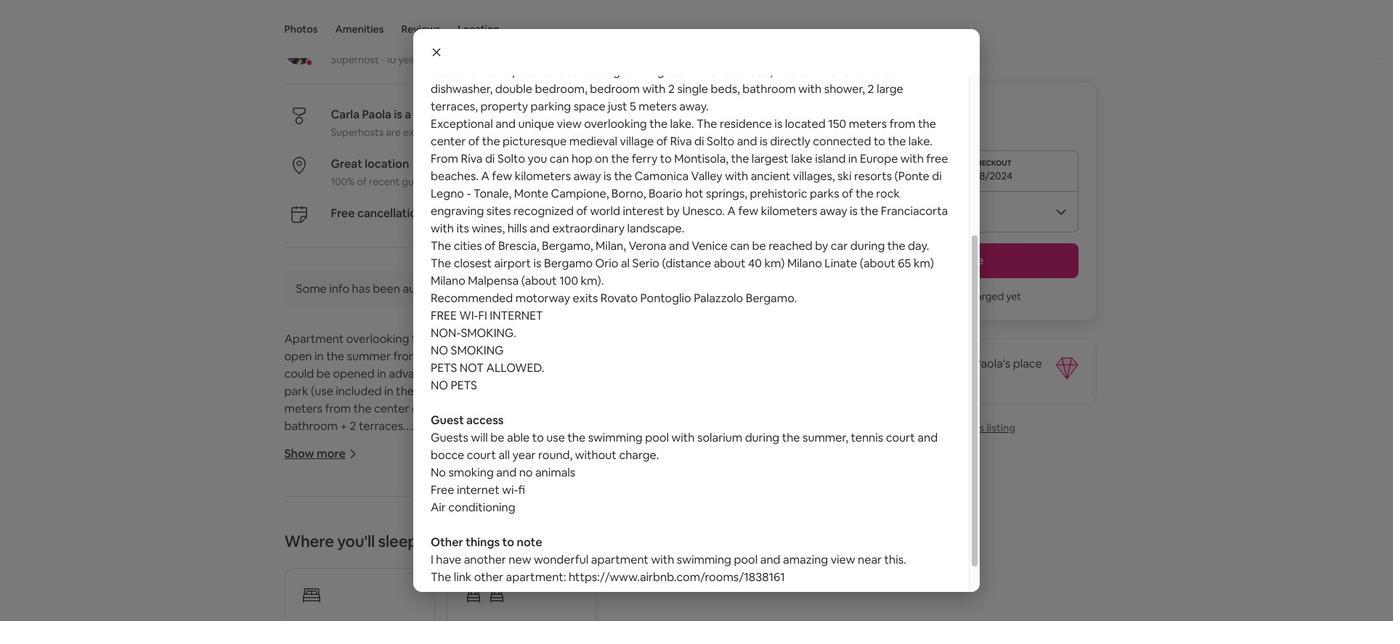 Task type: locate. For each thing, give the bounding box(es) containing it.
bathroom inside apartment overlooking the lake, new and luxurious, in residence with swimming pool open in the summer from june 7 to september 22 (in case of good weather the pool could be opened in advance and closed later than a week), tennis court, bowling alley and park (use included in the price) . extraordinary view. parking. own parking space.  150 meters from the center of the medieval village of  riva di solto. three-room apartment + bathroom + 2 terraces.
[[284, 418, 338, 434]]

residence up week),
[[571, 331, 624, 347]]

0 horizontal spatial sofa
[[580, 523, 603, 538]]

certainly inside in residence with swimming pool, tennis court, bocce court and park (all for free use; the swimming pool is usable in the summer season; it is certainly open from june 8 to september 22, but in case of good weather it will be open from june 1 to september 30; beautiful new apartment consisting of living room with sofa bed, kitchen with oven and dishwasher, double bedroom, bedroom with 2 single beds, bathroom with shower, 2 large terraces, property parking space just 5 meters away. exceptional and unique view overlooking the lake. the residence is located 150 meters from the center of the picturesque medieval village of riva di solto and is directly connected to the lake. from riva di solto you can hop on the ferry to montisola, t
[[557, 488, 604, 503]]

hosted
[[331, 35, 371, 50]]

oven inside in residence with swimming pool, tennis court, bocce court and park (all for free use; the swimming pool is usable in the summer season; it is certainly open from june 8 to september 22, but in case of good weather it will be open from june 1 to september 30; beautiful new apartment consisting of living room with sofa bed, kitchen with oven and dishwasher, double bedroom, bedroom with 2 single beds, bathroom with shower, 2 large terraces, property parking space just 5 meters away. exceptional and unique view overlooking the lake. the residence is located 150 meters from the center of the picturesque medieval village of riva di solto and is directly connected to the lake. from riva di solto you can hop on the ferry to montisola, the largest lake island in europe with free beaches. a few kilometers away is the camonica valley with ancient villages, ski resorts (ponte di legno - tonale, monte campione, borno, boario hot springs, prehistoric parks of the rock engraving sites recognized of world interest by unesco. a few kilometers away is the franciacorta with its wines, hills and extraordinary landscape. the cities of brescia, bergamo, milan, verona and venice can be reached by car during the day. the closest airport is bergamo orio al serio (distance about 40 km) milano linate (about 65 km) milano malpensa (about 100 km). recommended motorway exits rovato pontoglio palazzolo bergamo. free wi-fi internet non-smoking. no smoking pets not allowed. no pets
[[844, 64, 870, 79]]

carla inside carla paola's place is usually fully booked.
[[944, 356, 972, 371]]

kilometers down prehistoric
[[761, 203, 818, 219]]

directly inside in residence with swimming pool, tennis court, bocce court and park (all for free use; the swimming pool is usable in the summer season; it is certainly open from june 8 to september 22, but in case of good weather it will be open from june 1 to september 30; beautiful new apartment consisting of living room with sofa bed, kitchen with oven and dishwasher, double bedroom, bedroom with 2 single beds, bathroom with shower, 2 large terraces, property parking space just 5 meters away. exceptional and unique view overlooking the lake. the residence is located 150 meters from the center of the picturesque medieval village of riva di solto and is directly connected to the lake. from riva di solto you can hop on the ferry to montisola, the largest lake island in europe with free beaches. a few kilometers away is the camonica valley with ancient villages, ski resorts (ponte di legno - tonale, monte campione, borno, boario hot springs, prehistoric parks of the rock engraving sites recognized of world interest by unesco. a few kilometers away is the franciacorta with its wines, hills and extraordinary landscape. the cities of brescia, bergamo, milan, verona and venice can be reached by car during the day. the closest airport is bergamo orio al serio (distance about 40 km) milano linate (about 65 km) milano malpensa (about 100 km). recommended motorway exits rovato pontoglio palazzolo bergamo. free wi-fi internet non-smoking. no smoking pets not allowed. no pets
[[770, 134, 811, 149]]

2 horizontal spatial center
[[431, 134, 466, 149]]

km) down day.
[[914, 256, 934, 271]]

1 vertical spatial certainly
[[557, 488, 604, 503]]

a
[[481, 169, 490, 184], [728, 203, 736, 219]]

without
[[575, 448, 617, 463]]

montisola, inside in residence with swimming pool, tennis court, bocce court and park (all for free use; the swimming pool is usable in the summer season; it is certainly open from june 8 to september 22, but in case of good weather it will be open from june 1 to september 30; beautiful new apartment consisting of living room with sofa bed, kitchen with oven and dishwasher, double bedroom, bedroom with 2 single beds, bathroom with shower, 2 large terraces, property parking space just 5 meters away. exceptional and unique view overlooking the lake. the residence is located 150 meters from the center of the picturesque medieval village of riva di solto and is directly connected to the lake. from riva di solto you can hop on the ferry to montisola, the largest lake island in europe with free beaches. a few kilometers away is the camonica valley with ancient villages, ski resorts (ponte di legno - tonale, monte campione, borno, boario hot springs, prehistoric parks of the rock engraving sites recognized of world interest by unesco. a few kilometers away is the franciacorta with its wines, hills and extraordinary landscape. the cities of brescia, bergamo, milan, verona and venice can be reached by car during the day. the closest airport is bergamo orio al serio (distance about 40 km) milano linate (about 65 km) milano malpensa (about 100 km). recommended motorway exits rovato pontoglio palazzolo bergamo. free wi-fi internet non-smoking. no smoking pets not allowed. no pets
[[674, 151, 729, 166]]

use;
[[857, 12, 878, 27], [710, 471, 731, 486]]

bocce inside in residence with swimming pool, tennis court, bocce court and park (all for free use; the swimming pool is usable in the summer season; it is certainly open from june 8 to september 22, but in case of good weather it will be open from june 1 to september 30; beautiful new apartment consisting of living room with sofa bed, kitchen with oven and dishwasher, double bedroom, bedroom with 2 single beds, bathroom with shower, 2 large terraces, property parking space just 5 meters away. exceptional and unique view overlooking the lake. the residence is located 150 meters from the center of the picturesque medieval village of riva di solto and is directly connected to the lake. from riva di solto you can hop on the ferry to montisola, the largest lake island in europe with free beaches. a few kilometers away is the camonica valley with ancient villages, ski resorts (ponte di legno - tonale, monte campione, borno, boario hot springs, prehistoric parks of the rock engraving sites recognized of world interest by unesco. a few kilometers away is the franciacorta with its wines, hills and extraordinary landscape. the cities of brescia, bergamo, milan, verona and venice can be reached by car during the day. the closest airport is bergamo orio al serio (distance about 40 km) milano linate (about 65 km) milano malpensa (about 100 km). recommended motorway exits rovato pontoglio palazzolo bergamo. free wi-fi internet non-smoking. no smoking pets not allowed. no pets
[[679, 12, 713, 27]]

will
[[592, 46, 609, 62], [471, 430, 488, 445], [527, 506, 544, 521]]

(all
[[796, 12, 811, 27], [650, 471, 665, 486]]

beautiful right years
[[431, 64, 478, 79]]

case inside in residence with swimming pool, tennis court, bocce court and park (all for free use; the swimming pool is usable in the summer season; it is certainly open from june 8 to september 22, but in case of good weather it will be open from june 1 to september 30; beautiful new apartment consisting of living room with sofa bed, kitchen with oven and dishwasher, double bedroom, bedroom with 2 single beds, bathroom with shower, 2 large terraces, property parking space just 5 meters away. exceptional and unique view overlooking the lake. the residence is located 150 meters from the center of the picturesque medieval village of riva di solto and is directly connected to the lake. from riva di solto you can hop on the ferry to montisola, t
[[399, 506, 423, 521]]

sofa for in residence with swimming pool, tennis court, bocce court and park (all for free use; the swimming pool is usable in the summer season; it is certainly open from june 8 to september 22, but in case of good weather it will be open from june 1 to september 30; beautiful new apartment consisting of living room with sofa bed, kitchen with oven and dishwasher, double bedroom, bedroom with 2 single beds, bathroom with shower, 2 large terraces, property parking space just 5 meters away. exceptional and unique view overlooking the lake. the residence is located 150 meters from the center of the picturesque medieval village of riva di solto and is directly connected to the lake. from riva di solto you can hop on the ferry to montisola, the largest lake island in europe with free beaches. a few kilometers away is the camonica valley with ancient villages, ski resorts (ponte di legno - tonale, monte campione, borno, boario hot springs, prehistoric parks of the rock engraving sites recognized of world interest by unesco. a few kilometers away is the franciacorta with its wines, hills and extraordinary landscape. the cities of brescia, bergamo, milan, verona and venice can be reached by car during the day. the closest airport is bergamo orio al serio (distance about 40 km) milano linate (about 65 km) milano malpensa (about 100 km). recommended motorway exits rovato pontoglio palazzolo bergamo. free wi-fi internet non-smoking. no smoking pets not allowed. no pets
[[724, 64, 747, 79]]

season;
[[641, 29, 681, 44], [494, 488, 534, 503]]

1 horizontal spatial 1
[[715, 46, 720, 62]]

1 vertical spatial medieval
[[446, 401, 494, 416]]

court,
[[645, 12, 677, 27], [632, 366, 664, 381], [498, 471, 530, 486]]

amazing
[[783, 552, 828, 567]]

0 vertical spatial bedroom
[[590, 81, 640, 97]]

150 for in residence with swimming pool, tennis court, bocce court and park (all for free use; the swimming pool is usable in the summer season; it is certainly open from june 8 to september 22, but in case of good weather it will be open from june 1 to september 30; beautiful new apartment consisting of living room with sofa bed, kitchen with oven and dishwasher, double bedroom, bedroom with 2 single beds, bathroom with shower, 2 large terraces, property parking space just 5 meters away. exceptional and unique view overlooking the lake. the residence is located 150 meters from the center of the picturesque medieval village of riva di solto and is directly connected to the lake. from riva di solto you can hop on the ferry to montisola, t
[[682, 575, 700, 591]]

weather inside in residence with swimming pool, tennis court, bocce court and park (all for free use; the swimming pool is usable in the summer season; it is certainly open from june 8 to september 22, but in case of good weather it will be open from june 1 to september 30; beautiful new apartment consisting of living room with sofa bed, kitchen with oven and dishwasher, double bedroom, bedroom with 2 single beds, bathroom with shower, 2 large terraces, property parking space just 5 meters away. exceptional and unique view overlooking the lake. the residence is located 150 meters from the center of the picturesque medieval village of riva di solto and is directly connected to the lake. from riva di solto you can hop on the ferry to montisola, t
[[471, 506, 515, 521]]

1 vertical spatial will
[[471, 430, 488, 445]]

8 for in residence with swimming pool, tennis court, bocce court and park (all for free use; the swimming pool is usable in the summer season; it is certainly open from june 8 to september 22, but in case of good weather it will be open from june 1 to september 30; beautiful new apartment consisting of living room with sofa bed, kitchen with oven and dishwasher, double bedroom, bedroom with 2 single beds, bathroom with shower, 2 large terraces, property parking space just 5 meters away. exceptional and unique view overlooking the lake. the residence is located 150 meters from the center of the picturesque medieval village of riva di solto and is directly connected to the lake. from riva di solto you can hop on the ferry to montisola, t
[[693, 488, 700, 503]]

oven for in residence with swimming pool, tennis court, bocce court and park (all for free use; the swimming pool is usable in the summer season; it is certainly open from june 8 to september 22, but in case of good weather it will be open from june 1 to september 30; beautiful new apartment consisting of living room with sofa bed, kitchen with oven and dishwasher, double bedroom, bedroom with 2 single beds, bathroom with shower, 2 large terraces, property parking space just 5 meters away. exceptional and unique view overlooking the lake. the residence is located 150 meters from the center of the picturesque medieval village of riva di solto and is directly connected to the lake. from riva di solto you can hop on the ferry to montisola, the largest lake island in europe with free beaches. a few kilometers away is the camonica valley with ancient villages, ski resorts (ponte di legno - tonale, monte campione, borno, boario hot springs, prehistoric parks of the rock engraving sites recognized of world interest by unesco. a few kilometers away is the franciacorta with its wines, hills and extraordinary landscape. the cities of brescia, bergamo, milan, verona and venice can be reached by car during the day. the closest airport is bergamo orio al serio (distance about 40 km) milano linate (about 65 km) milano malpensa (about 100 km). recommended motorway exits rovato pontoglio palazzolo bergamo. free wi-fi internet non-smoking. no smoking pets not allowed. no pets
[[844, 64, 870, 79]]

1 vertical spatial carla
[[331, 107, 360, 122]]

a up tonale, on the left of the page
[[481, 169, 490, 184]]

new
[[481, 64, 504, 79], [459, 331, 482, 347], [337, 523, 360, 538], [509, 552, 531, 567]]

0 vertical spatial (about
[[860, 256, 896, 271]]

large left amazing
[[730, 541, 757, 556]]

1 horizontal spatial superhost
[[414, 107, 470, 122]]

the
[[697, 116, 717, 131], [431, 238, 451, 254], [431, 256, 451, 271], [431, 570, 451, 585], [551, 575, 571, 591]]

from down i
[[407, 610, 434, 621]]

new down location
[[481, 64, 504, 79]]

0 horizontal spatial (all
[[650, 471, 665, 486]]

use; inside in residence with swimming pool, tennis court, bocce court and park (all for free use; the swimming pool is usable in the summer season; it is certainly open from june 8 to september 22, but in case of good weather it will be open from june 1 to september 30; beautiful new apartment consisting of living room with sofa bed, kitchen with oven and dishwasher, double bedroom, bedroom with 2 single beds, bathroom with shower, 2 large terraces, property parking space just 5 meters away. exceptional and unique view overlooking the lake. the residence is located 150 meters from the center of the picturesque medieval village of riva di solto and is directly connected to the lake. from riva di solto you can hop on the ferry to montisola, the largest lake island in europe with free beaches. a few kilometers away is the camonica valley with ancient villages, ski resorts (ponte di legno - tonale, monte campione, borno, boario hot springs, prehistoric parks of the rock engraving sites recognized of world interest by unesco. a few kilometers away is the franciacorta with its wines, hills and extraordinary landscape. the cities of brescia, bergamo, milan, verona and venice can be reached by car during the day. the closest airport is bergamo orio al serio (distance about 40 km) milano linate (about 65 km) milano malpensa (about 100 km). recommended motorway exits rovato pontoglio palazzolo bergamo. free wi-fi internet non-smoking. no smoking pets not allowed. no pets
[[857, 12, 878, 27]]

ancient
[[751, 169, 791, 184]]

apartment:
[[506, 570, 566, 585]]

consisting for in residence with swimming pool, tennis court, bocce court and park (all for free use; the swimming pool is usable in the summer season; it is certainly open from june 8 to september 22, but in case of good weather it will be open from june 1 to september 30; beautiful new apartment consisting of living room with sofa bed, kitchen with oven and dishwasher, double bedroom, bedroom with 2 single beds, bathroom with shower, 2 large terraces, property parking space just 5 meters away. exceptional and unique view overlooking the lake. the residence is located 150 meters from the center of the picturesque medieval village of riva di solto and is directly connected to the lake. from riva di solto you can hop on the ferry to montisola, the largest lake island in europe with free beaches. a few kilometers away is the camonica valley with ancient villages, ski resorts (ponte di legno - tonale, monte campione, borno, boario hot springs, prehistoric parks of the rock engraving sites recognized of world interest by unesco. a few kilometers away is the franciacorta with its wines, hills and extraordinary landscape. the cities of brescia, bergamo, milan, verona and venice can be reached by car during the day. the closest airport is bergamo orio al serio (distance about 40 km) milano linate (about 65 km) milano malpensa (about 100 km). recommended motorway exits rovato pontoglio palazzolo bergamo. free wi-fi internet non-smoking. no smoking pets not allowed. no pets
[[566, 64, 621, 79]]

1 horizontal spatial space
[[574, 99, 606, 114]]

medieval down other
[[472, 593, 520, 608]]

to inside guest access guests will be able to use the swimming pool with solarium during the summer, tennis court and bocce court all year round, without charge. no smoking and no animals free internet wi-fi air conditioning
[[532, 430, 544, 445]]

hop down apartment:
[[547, 610, 568, 621]]

km) right 40
[[765, 256, 785, 271]]

swimming right location button
[[523, 12, 578, 27]]

shower, for in residence with swimming pool, tennis court, bocce court and park (all for free use; the swimming pool is usable in the summer season; it is certainly open from june 8 to september 22, but in case of good weather it will be open from june 1 to september 30; beautiful new apartment consisting of living room with sofa bed, kitchen with oven and dishwasher, double bedroom, bedroom with 2 single beds, bathroom with shower, 2 large terraces, property parking space just 5 meters away. exceptional and unique view overlooking the lake. the residence is located 150 meters from the center of the picturesque medieval village of riva di solto and is directly connected to the lake. from riva di solto you can hop on the ferry to montisola, the largest lake island in europe with free beaches. a few kilometers away is the camonica valley with ancient villages, ski resorts (ponte di legno - tonale, monte campione, borno, boario hot springs, prehistoric parks of the rock engraving sites recognized of world interest by unesco. a few kilometers away is the franciacorta with its wines, hills and extraordinary landscape. the cities of brescia, bergamo, milan, verona and venice can be reached by car during the day. the closest airport is bergamo orio al serio (distance about 40 km) milano linate (about 65 km) milano malpensa (about 100 km). recommended motorway exits rovato pontoglio palazzolo bergamo. free wi-fi internet non-smoking. no smoking pets not allowed. no pets
[[824, 81, 865, 97]]

oven up $325 aud
[[844, 64, 870, 79]]

2 vertical spatial good
[[440, 506, 468, 521]]

summer for in residence with swimming pool, tennis court, bocce court and park (all for free use; the swimming pool is usable in the summer season; it is certainly open from june 8 to september 22, but in case of good weather it will be open from june 1 to september 30; beautiful new apartment consisting of living room with sofa bed, kitchen with oven and dishwasher, double bedroom, bedroom with 2 single beds, bathroom with shower, 2 large terraces, property parking space just 5 meters away. exceptional and unique view overlooking the lake. the residence is located 150 meters from the center of the picturesque medieval village of riva di solto and is directly connected to the lake. from riva di solto you can hop on the ferry to montisola, the largest lake island in europe with free beaches. a few kilometers away is the camonica valley with ancient villages, ski resorts (ponte di legno - tonale, monte campione, borno, boario hot springs, prehistoric parks of the rock engraving sites recognized of world interest by unesco. a few kilometers away is the franciacorta with its wines, hills and extraordinary landscape. the cities of brescia, bergamo, milan, verona and venice can be reached by car during the day. the closest airport is bergamo orio al serio (distance about 40 km) milano linate (about 65 km) milano malpensa (about 100 km). recommended motorway exits rovato pontoglio palazzolo bergamo. free wi-fi internet non-smoking. no smoking pets not allowed. no pets
[[594, 29, 638, 44]]

1 horizontal spatial +
[[746, 401, 753, 416]]

away up campione,
[[574, 169, 601, 184]]

residence up largest
[[720, 116, 772, 131]]

paola's
[[975, 356, 1011, 371]]

bedroom, inside in residence with swimming pool, tennis court, bocce court and park (all for free use; the swimming pool is usable in the summer season; it is certainly open from june 8 to september 22, but in case of good weather it will be open from june 1 to september 30; beautiful new apartment consisting of living room with sofa bed, kitchen with oven and dishwasher, double bedroom, bedroom with 2 single beds, bathroom with shower, 2 large terraces, property parking space just 5 meters away. exceptional and unique view overlooking the lake. the residence is located 150 meters from the center of the picturesque medieval village of riva di solto and is directly connected to the lake. from riva di solto you can hop on the ferry to montisola, the largest lake island in europe with free beaches. a few kilometers away is the camonica valley with ancient villages, ski resorts (ponte di legno - tonale, monte campione, borno, boario hot springs, prehistoric parks of the rock engraving sites recognized of world interest by unesco. a few kilometers away is the franciacorta with its wines, hills and extraordinary landscape. the cities of brescia, bergamo, milan, verona and venice can be reached by car during the day. the closest airport is bergamo orio al serio (distance about 40 km) milano linate (about 65 km) milano malpensa (about 100 km). recommended motorway exits rovato pontoglio palazzolo bergamo. free wi-fi internet non-smoking. no smoking pets not allowed. no pets
[[535, 81, 588, 97]]

free down 100%
[[331, 206, 355, 221]]

carla left paola's at the bottom right
[[944, 356, 972, 371]]

22, inside in residence with swimming pool, tennis court, bocce court and park (all for free use; the swimming pool is usable in the summer season; it is certainly open from june 8 to september 22, but in case of good weather it will be open from june 1 to september 30; beautiful new apartment consisting of living room with sofa bed, kitchen with oven and dishwasher, double bedroom, bedroom with 2 single beds, bathroom with shower, 2 large terraces, property parking space just 5 meters away. exceptional and unique view overlooking the lake. the residence is located 150 meters from the center of the picturesque medieval village of riva di solto and is directly connected to the lake. from riva di solto you can hop on the ferry to montisola, t
[[347, 506, 363, 521]]

1 vertical spatial 150
[[715, 384, 733, 399]]

three-
[[619, 401, 655, 416]]

bathroom up the https://www.airbnb.com/rooms/1838161
[[596, 541, 650, 556]]

riva up camonica
[[670, 134, 692, 149]]

residence up hosting
[[443, 12, 495, 27]]

paola
[[421, 35, 450, 50], [362, 107, 392, 122]]

from
[[783, 29, 809, 44], [658, 46, 684, 62], [890, 116, 916, 131], [393, 349, 419, 364], [325, 401, 351, 416], [636, 488, 662, 503], [593, 506, 619, 521], [284, 593, 310, 608]]

(ponte
[[895, 169, 930, 184]]

for inside in residence with swimming pool, tennis court, bocce court and park (all for free use; the swimming pool is usable in the summer season; it is certainly open from june 8 to september 22, but in case of good weather it will be open from june 1 to september 30; beautiful new apartment consisting of living room with sofa bed, kitchen with oven and dishwasher, double bedroom, bedroom with 2 single beds, bathroom with shower, 2 large terraces, property parking space just 5 meters away. exceptional and unique view overlooking the lake. the residence is located 150 meters from the center of the picturesque medieval village of riva di solto and is directly connected to the lake. from riva di solto you can hop on the ferry to montisola, the largest lake island in europe with free beaches. a few kilometers away is the camonica valley with ancient villages, ski resorts (ponte di legno - tonale, monte campione, borno, boario hot springs, prehistoric parks of the rock engraving sites recognized of world interest by unesco. a few kilometers away is the franciacorta with its wines, hills and extraordinary landscape. the cities of brescia, bergamo, milan, verona and venice can be reached by car during the day. the closest airport is bergamo orio al serio (distance about 40 km) milano linate (about 65 km) milano malpensa (about 100 km). recommended motorway exits rovato pontoglio palazzolo bergamo. free wi-fi internet non-smoking. no smoking pets not allowed. no pets
[[814, 12, 830, 27]]

bocce for in residence with swimming pool, tennis court, bocce court and park (all for free use; the swimming pool is usable in the summer season; it is certainly open from june 8 to september 22, but in case of good weather it will be open from june 1 to september 30; beautiful new apartment consisting of living room with sofa bed, kitchen with oven and dishwasher, double bedroom, bedroom with 2 single beds, bathroom with shower, 2 large terraces, property parking space just 5 meters away. exceptional and unique view overlooking the lake. the residence is located 150 meters from the center of the picturesque medieval village of riva di solto and is directly connected to the lake. from riva di solto you can hop on the ferry to montisola, the largest lake island in europe with free beaches. a few kilometers away is the camonica valley with ancient villages, ski resorts (ponte di legno - tonale, monte campione, borno, boario hot springs, prehistoric parks of the rock engraving sites recognized of world interest by unesco. a few kilometers away is the franciacorta with its wines, hills and extraordinary landscape. the cities of brescia, bergamo, milan, verona and venice can be reached by car during the day. the closest airport is bergamo orio al serio (distance about 40 km) milano linate (about 65 km) milano malpensa (about 100 km). recommended motorway exits rovato pontoglio palazzolo bergamo. free wi-fi internet non-smoking. no smoking pets not allowed. no pets
[[679, 12, 713, 27]]

0 horizontal spatial can
[[526, 610, 545, 621]]

bedroom inside in residence with swimming pool, tennis court, bocce court and park (all for free use; the swimming pool is usable in the summer season; it is certainly open from june 8 to september 22, but in case of good weather it will be open from june 1 to september 30; beautiful new apartment consisting of living room with sofa bed, kitchen with oven and dishwasher, double bedroom, bedroom with 2 single beds, bathroom with shower, 2 large terraces, property parking space just 5 meters away. exceptional and unique view overlooking the lake. the residence is located 150 meters from the center of the picturesque medieval village of riva di solto and is directly connected to the lake. from riva di solto you can hop on the ferry to montisola, the largest lake island in europe with free beaches. a few kilometers away is the camonica valley with ancient villages, ski resorts (ponte di legno - tonale, monte campione, borno, boario hot springs, prehistoric parks of the rock engraving sites recognized of world interest by unesco. a few kilometers away is the franciacorta with its wines, hills and extraordinary landscape. the cities of brescia, bergamo, milan, verona and venice can be reached by car during the day. the closest airport is bergamo orio al serio (distance about 40 km) milano linate (about 65 km) milano malpensa (about 100 km). recommended motorway exits rovato pontoglio palazzolo bergamo. free wi-fi internet non-smoking. no smoking pets not allowed. no pets
[[590, 81, 640, 97]]

0 vertical spatial large
[[877, 81, 904, 97]]

medieval for in residence with swimming pool, tennis court, bocce court and park (all for free use; the swimming pool is usable in the summer season; it is certainly open from june 8 to september 22, but in case of good weather it will be open from june 1 to september 30; beautiful new apartment consisting of living room with sofa bed, kitchen with oven and dishwasher, double bedroom, bedroom with 2 single beds, bathroom with shower, 2 large terraces, property parking space just 5 meters away. exceptional and unique view overlooking the lake. the residence is located 150 meters from the center of the picturesque medieval village of riva di solto and is directly connected to the lake. from riva di solto you can hop on the ferry to montisola, t
[[472, 593, 520, 608]]

center up great location 100% of recent guests gave the location a 5-star rating.
[[431, 134, 466, 149]]

unique for in residence with swimming pool, tennis court, bocce court and park (all for free use; the swimming pool is usable in the summer season; it is certainly open from june 8 to september 22, but in case of good weather it will be open from june 1 to september 30; beautiful new apartment consisting of living room with sofa bed, kitchen with oven and dishwasher, double bedroom, bedroom with 2 single beds, bathroom with shower, 2 large terraces, property parking space just 5 meters away. exceptional and unique view overlooking the lake. the residence is located 150 meters from the center of the picturesque medieval village of riva di solto and is directly connected to the lake. from riva di solto you can hop on the ferry to montisola, the largest lake island in europe with free beaches. a few kilometers away is the camonica valley with ancient villages, ski resorts (ponte di legno - tonale, monte campione, borno, boario hot springs, prehistoric parks of the rock engraving sites recognized of world interest by unesco. a few kilometers away is the franciacorta with its wines, hills and extraordinary landscape. the cities of brescia, bergamo, milan, verona and venice can be reached by car during the day. the closest airport is bergamo orio al serio (distance about 40 km) milano linate (about 65 km) milano malpensa (about 100 km). recommended motorway exits rovato pontoglio palazzolo bergamo. free wi-fi internet non-smoking. no smoking pets not allowed. no pets
[[518, 116, 555, 131]]

connected for in residence with swimming pool, tennis court, bocce court and park (all for free use; the swimming pool is usable in the summer season; it is certainly open from june 8 to september 22, but in case of good weather it will be open from june 1 to september 30; beautiful new apartment consisting of living room with sofa bed, kitchen with oven and dishwasher, double bedroom, bedroom with 2 single beds, bathroom with shower, 2 large terraces, property parking space just 5 meters away. exceptional and unique view overlooking the lake. the residence is located 150 meters from the center of the picturesque medieval village of riva di solto and is directly connected to the lake. from riva di solto you can hop on the ferry to montisola, the largest lake island in europe with free beaches. a few kilometers away is the camonica valley with ancient villages, ski resorts (ponte di legno - tonale, monte campione, borno, boario hot springs, prehistoric parks of the rock engraving sites recognized of world interest by unesco. a few kilometers away is the franciacorta with its wines, hills and extraordinary landscape. the cities of brescia, bergamo, milan, verona and venice can be reached by car during the day. the closest airport is bergamo orio al serio (distance about 40 km) milano linate (about 65 km) milano malpensa (about 100 km). recommended motorway exits rovato pontoglio palazzolo bergamo. free wi-fi internet non-smoking. no smoking pets not allowed. no pets
[[813, 134, 871, 149]]

season; inside in residence with swimming pool, tennis court, bocce court and park (all for free use; the swimming pool is usable in the summer season; it is certainly open from june 8 to september 22, but in case of good weather it will be open from june 1 to september 30; beautiful new apartment consisting of living room with sofa bed, kitchen with oven and dishwasher, double bedroom, bedroom with 2 single beds, bathroom with shower, 2 large terraces, property parking space just 5 meters away. exceptional and unique view overlooking the lake. the residence is located 150 meters from the center of the picturesque medieval village of riva di solto and is directly connected to the lake. from riva di solto you can hop on the ferry to montisola, t
[[494, 488, 534, 503]]

hop
[[572, 151, 593, 166], [547, 610, 568, 621]]

from for in residence with swimming pool, tennis court, bocce court and park (all for free use; the swimming pool is usable in the summer season; it is certainly open from june 8 to september 22, but in case of good weather it will be open from june 1 to september 30; beautiful new apartment consisting of living room with sofa bed, kitchen with oven and dishwasher, double bedroom, bedroom with 2 single beds, bathroom with shower, 2 large terraces, property parking space just 5 meters away. exceptional and unique view overlooking the lake. the residence is located 150 meters from the center of the picturesque medieval village of riva di solto and is directly connected to the lake. from riva di solto you can hop on the ferry to montisola, t
[[407, 610, 434, 621]]

0 horizontal spatial exceptional
[[284, 575, 347, 591]]

0 horizontal spatial usable
[[378, 488, 413, 503]]

hop inside in residence with swimming pool, tennis court, bocce court and park (all for free use; the swimming pool is usable in the summer season; it is certainly open from june 8 to september 22, but in case of good weather it will be open from june 1 to september 30; beautiful new apartment consisting of living room with sofa bed, kitchen with oven and dishwasher, double bedroom, bedroom with 2 single beds, bathroom with shower, 2 large terraces, property parking space just 5 meters away. exceptional and unique view overlooking the lake. the residence is located 150 meters from the center of the picturesque medieval village of riva di solto and is directly connected to the lake. from riva di solto you can hop on the ferry to montisola, the largest lake island in europe with free beaches. a few kilometers away is the camonica valley with ancient villages, ski resorts (ponte di legno - tonale, monte campione, borno, boario hot springs, prehistoric parks of the rock engraving sites recognized of world interest by unesco. a few kilometers away is the franciacorta with its wines, hills and extraordinary landscape. the cities of brescia, bergamo, milan, verona and venice can be reached by car during the day. the closest airport is bergamo orio al serio (distance about 40 km) milano linate (about 65 km) milano malpensa (about 100 km). recommended motorway exits rovato pontoglio palazzolo bergamo. free wi-fi internet non-smoking. no smoking pets not allowed. no pets
[[572, 151, 593, 166]]

overlooking up camonica
[[584, 116, 647, 131]]

other
[[474, 570, 504, 585]]

good inside in residence with swimming pool, tennis court, bocce court and park (all for free use; the swimming pool is usable in the summer season; it is certainly open from june 8 to september 22, but in case of good weather it will be open from june 1 to september 30; beautiful new apartment consisting of living room with sofa bed, kitchen with oven and dishwasher, double bedroom, bedroom with 2 single beds, bathroom with shower, 2 large terraces, property parking space just 5 meters away. exceptional and unique view overlooking the lake. the residence is located 150 meters from the center of the picturesque medieval village of riva di solto and is directly connected to the lake. from riva di solto you can hop on the ferry to montisola, t
[[440, 506, 468, 521]]

bocce
[[679, 12, 713, 27], [431, 448, 464, 463], [533, 471, 566, 486]]

0 vertical spatial just
[[608, 99, 627, 114]]

1 vertical spatial located
[[639, 575, 679, 591]]

1 vertical spatial terraces,
[[284, 558, 332, 573]]

0 vertical spatial summer
[[594, 29, 638, 44]]

1 horizontal spatial carla
[[389, 35, 418, 50]]

will for in residence with swimming pool, tennis court, bocce court and park (all for free use; the swimming pool is usable in the summer season; it is certainly open from june 8 to september 22, but in case of good weather it will be open from june 1 to september 30; beautiful new apartment consisting of living room with sofa bed, kitchen with oven and dishwasher, double bedroom, bedroom with 2 single beds, bathroom with shower, 2 large terraces, property parking space just 5 meters away. exceptional and unique view overlooking the lake. the residence is located 150 meters from the center of the picturesque medieval village of riva di solto and is directly connected to the lake. from riva di solto you can hop on the ferry to montisola, the largest lake island in europe with free beaches. a few kilometers away is the camonica valley with ancient villages, ski resorts (ponte di legno - tonale, monte campione, borno, boario hot springs, prehistoric parks of the rock engraving sites recognized of world interest by unesco. a few kilometers away is the franciacorta with its wines, hills and extraordinary landscape. the cities of brescia, bergamo, milan, verona and venice can be reached by car during the day. the closest airport is bergamo orio al serio (distance about 40 km) milano linate (about 65 km) milano malpensa (about 100 km). recommended motorway exits rovato pontoglio palazzolo bergamo. free wi-fi internet non-smoking. no smoking pets not allowed. no pets
[[592, 46, 609, 62]]

from for in residence with swimming pool, tennis court, bocce court and park (all for free use; the swimming pool is usable in the summer season; it is certainly open from june 8 to september 22, but in case of good weather it will be open from june 1 to september 30; beautiful new apartment consisting of living room with sofa bed, kitchen with oven and dishwasher, double bedroom, bedroom with 2 single beds, bathroom with shower, 2 large terraces, property parking space just 5 meters away. exceptional and unique view overlooking the lake. the residence is located 150 meters from the center of the picturesque medieval village of riva di solto and is directly connected to the lake. from riva di solto you can hop on the ferry to montisola, the largest lake island in europe with free beaches. a few kilometers away is the camonica valley with ancient villages, ski resorts (ponte di legno - tonale, monte campione, borno, boario hot springs, prehistoric parks of the rock engraving sites recognized of world interest by unesco. a few kilometers away is the franciacorta with its wines, hills and extraordinary landscape. the cities of brescia, bergamo, milan, verona and venice can be reached by car during the day. the closest airport is bergamo orio al serio (distance about 40 km) milano linate (about 65 km) milano malpensa (about 100 km). recommended motorway exits rovato pontoglio palazzolo bergamo. free wi-fi internet non-smoking. no smoking pets not allowed. no pets
[[431, 151, 458, 166]]

and
[[747, 12, 767, 27], [872, 64, 892, 79], [496, 116, 516, 131], [737, 134, 757, 149], [530, 221, 550, 236], [669, 238, 689, 254], [484, 331, 504, 347], [437, 366, 457, 381], [738, 366, 759, 381], [918, 430, 938, 445], [496, 465, 517, 480], [601, 471, 621, 486], [728, 523, 749, 538], [760, 552, 781, 567], [349, 575, 369, 591], [640, 593, 660, 608]]

0 vertical spatial double
[[495, 81, 532, 97]]

large up $325 aud
[[877, 81, 904, 97]]

total
[[845, 120, 868, 133]]

center for in residence with swimming pool, tennis court, bocce court and park (all for free use; the swimming pool is usable in the summer season; it is certainly open from june 8 to september 22, but in case of good weather it will be open from june 1 to september 30; beautiful new apartment consisting of living room with sofa bed, kitchen with oven and dishwasher, double bedroom, bedroom with 2 single beds, bathroom with shower, 2 large terraces, property parking space just 5 meters away. exceptional and unique view overlooking the lake. the residence is located 150 meters from the center of the picturesque medieval village of riva di solto and is directly connected to the lake. from riva di solto you can hop on the ferry to montisola, the largest lake island in europe with free beaches. a few kilometers away is the camonica valley with ancient villages, ski resorts (ponte di legno - tonale, monte campione, borno, boario hot springs, prehistoric parks of the rock engraving sites recognized of world interest by unesco. a few kilometers away is the franciacorta with its wines, hills and extraordinary landscape. the cities of brescia, bergamo, milan, verona and venice can be reached by car during the day. the closest airport is bergamo orio al serio (distance about 40 km) milano linate (about 65 km) milano malpensa (about 100 km). recommended motorway exits rovato pontoglio palazzolo bergamo. free wi-fi internet non-smoking. no smoking pets not allowed. no pets
[[431, 134, 466, 149]]

milano up recommended
[[431, 273, 466, 288]]

view.
[[530, 384, 557, 399]]

0 vertical spatial medieval
[[569, 134, 618, 149]]

exceptional for in residence with swimming pool, tennis court, bocce court and park (all for free use; the swimming pool is usable in the summer season; it is certainly open from june 8 to september 22, but in case of good weather it will be open from june 1 to september 30; beautiful new apartment consisting of living room with sofa bed, kitchen with oven and dishwasher, double bedroom, bedroom with 2 single beds, bathroom with shower, 2 large terraces, property parking space just 5 meters away. exceptional and unique view overlooking the lake. the residence is located 150 meters from the center of the picturesque medieval village of riva di solto and is directly connected to the lake. from riva di solto you can hop on the ferry to montisola, the largest lake island in europe with free beaches. a few kilometers away is the camonica valley with ancient villages, ski resorts (ponte di legno - tonale, monte campione, borno, boario hot springs, prehistoric parks of the rock engraving sites recognized of world interest by unesco. a few kilometers away is the franciacorta with its wines, hills and extraordinary landscape. the cities of brescia, bergamo, milan, verona and venice can be reached by car during the day. the closest airport is bergamo orio al serio (distance about 40 km) milano linate (about 65 km) milano malpensa (about 100 km). recommended motorway exits rovato pontoglio palazzolo bergamo. free wi-fi internet non-smoking. no smoking pets not allowed. no pets
[[431, 116, 493, 131]]

bed, for in residence with swimming pool, tennis court, bocce court and park (all for free use; the swimming pool is usable in the summer season; it is certainly open from june 8 to september 22, but in case of good weather it will be open from june 1 to september 30; beautiful new apartment consisting of living room with sofa bed, kitchen with oven and dishwasher, double bedroom, bedroom with 2 single beds, bathroom with shower, 2 large terraces, property parking space just 5 meters away. exceptional and unique view overlooking the lake. the residence is located 150 meters from the center of the picturesque medieval village of riva di solto and is directly connected to the lake. from riva di solto you can hop on the ferry to montisola, the largest lake island in europe with free beaches. a few kilometers away is the camonica valley with ancient villages, ski resorts (ponte di legno - tonale, monte campione, borno, boario hot springs, prehistoric parks of the rock engraving sites recognized of world interest by unesco. a few kilometers away is the franciacorta with its wines, hills and extraordinary landscape. the cities of brescia, bergamo, milan, verona and venice can be reached by car during the day. the closest airport is bergamo orio al serio (distance about 40 km) milano linate (about 65 km) milano malpensa (about 100 km). recommended motorway exits rovato pontoglio palazzolo bergamo. free wi-fi internet non-smoking. no smoking pets not allowed. no pets
[[749, 64, 773, 79]]

has
[[352, 281, 370, 296]]

1 horizontal spatial free
[[832, 12, 854, 27]]

carla for carla paola's place is usually fully booked.
[[944, 356, 972, 371]]

you
[[903, 290, 920, 303]]

montisola, inside in residence with swimming pool, tennis court, bocce court and park (all for free use; the swimming pool is usable in the summer season; it is certainly open from june 8 to september 22, but in case of good weather it will be open from june 1 to september 30; beautiful new apartment consisting of living room with sofa bed, kitchen with oven and dishwasher, double bedroom, bedroom with 2 single beds, bathroom with shower, 2 large terraces, property parking space just 5 meters away. exceptional and unique view overlooking the lake. the residence is located 150 meters from the center of the picturesque medieval village of riva di solto and is directly connected to the lake. from riva di solto you can hop on the ferry to montisola, t
[[650, 610, 704, 621]]

1 horizontal spatial parking
[[531, 99, 571, 114]]

view right hosts.
[[557, 116, 582, 131]]

paola up 'are'
[[362, 107, 392, 122]]

(all inside in residence with swimming pool, tennis court, bocce court and park (all for free use; the swimming pool is usable in the summer season; it is certainly open from june 8 to september 22, but in case of good weather it will be open from june 1 to september 30; beautiful new apartment consisting of living room with sofa bed, kitchen with oven and dishwasher, double bedroom, bedroom with 2 single beds, bathroom with shower, 2 large terraces, property parking space just 5 meters away. exceptional and unique view overlooking the lake. the residence is located 150 meters from the center of the picturesque medieval village of riva di solto and is directly connected to the lake. from riva di solto you can hop on the ferry to montisola, the largest lake island in europe with free beaches. a few kilometers away is the camonica valley with ancient villages, ski resorts (ponte di legno - tonale, monte campione, borno, boario hot springs, prehistoric parks of the rock engraving sites recognized of world interest by unesco. a few kilometers away is the franciacorta with its wines, hills and extraordinary landscape. the cities of brescia, bergamo, milan, verona and venice can be reached by car during the day. the closest airport is bergamo orio al serio (distance about 40 km) milano linate (about 65 km) milano malpensa (about 100 km). recommended motorway exits rovato pontoglio palazzolo bergamo. free wi-fi internet non-smoking. no smoking pets not allowed. no pets
[[796, 12, 811, 27]]

court inside in residence with swimming pool, tennis court, bocce court and park (all for free use; the swimming pool is usable in the summer season; it is certainly open from june 8 to september 22, but in case of good weather it will be open from june 1 to september 30; beautiful new apartment consisting of living room with sofa bed, kitchen with oven and dishwasher, double bedroom, bedroom with 2 single beds, bathroom with shower, 2 large terraces, property parking space just 5 meters away. exceptional and unique view overlooking the lake. the residence is located 150 meters from the center of the picturesque medieval village of riva di solto and is directly connected to the lake. from riva di solto you can hop on the ferry to montisola, the largest lake island in europe with free beaches. a few kilometers away is the camonica valley with ancient villages, ski resorts (ponte di legno - tonale, monte campione, borno, boario hot springs, prehistoric parks of the rock engraving sites recognized of world interest by unesco. a few kilometers away is the franciacorta with its wines, hills and extraordinary landscape. the cities of brescia, bergamo, milan, verona and venice can be reached by car during the day. the closest airport is bergamo orio al serio (distance about 40 km) milano linate (about 65 km) milano malpensa (about 100 km). recommended motorway exits rovato pontoglio palazzolo bergamo. free wi-fi internet non-smoking. no smoking pets not allowed. no pets
[[715, 12, 745, 27]]

superhost down hosted
[[331, 53, 379, 66]]

0 vertical spatial view
[[557, 116, 582, 131]]

0 vertical spatial by
[[374, 35, 387, 50]]

residence down show more button
[[296, 471, 349, 486]]

2 vertical spatial a
[[551, 366, 557, 381]]

double for in residence with swimming pool, tennis court, bocce court and park (all for free use; the swimming pool is usable in the summer season; it is certainly open from june 8 to september 22, but in case of good weather it will be open from june 1 to september 30; beautiful new apartment consisting of living room with sofa bed, kitchen with oven and dishwasher, double bedroom, bedroom with 2 single beds, bathroom with shower, 2 large terraces, property parking space just 5 meters away. exceptional and unique view overlooking the lake. the residence is located 150 meters from the center of the picturesque medieval village of riva di solto and is directly connected to the lake. from riva di solto you can hop on the ferry to montisola, the largest lake island in europe with free beaches. a few kilometers away is the camonica valley with ancient villages, ski resorts (ponte di legno - tonale, monte campione, borno, boario hot springs, prehistoric parks of the rock engraving sites recognized of world interest by unesco. a few kilometers away is the franciacorta with its wines, hills and extraordinary landscape. the cities of brescia, bergamo, milan, verona and venice can be reached by car during the day. the closest airport is bergamo orio al serio (distance about 40 km) milano linate (about 65 km) milano malpensa (about 100 km). recommended motorway exits rovato pontoglio palazzolo bergamo. free wi-fi internet non-smoking. no smoking pets not allowed. no pets
[[495, 81, 532, 97]]

1 vertical spatial a
[[728, 203, 736, 219]]

usable right location button
[[525, 29, 559, 44]]

village for in residence with swimming pool, tennis court, bocce court and park (all for free use; the swimming pool is usable in the summer season; it is certainly open from june 8 to september 22, but in case of good weather it will be open from june 1 to september 30; beautiful new apartment consisting of living room with sofa bed, kitchen with oven and dishwasher, double bedroom, bedroom with 2 single beds, bathroom with shower, 2 large terraces, property parking space just 5 meters away. exceptional and unique view overlooking the lake. the residence is located 150 meters from the center of the picturesque medieval village of riva di solto and is directly connected to the lake. from riva di solto you can hop on the ferry to montisola, t
[[523, 593, 557, 608]]

1 vertical spatial you
[[504, 610, 523, 621]]

will inside guest access guests will be able to use the swimming pool with solarium during the summer, tennis court and bocce court all year round, without charge. no smoking and no animals free internet wi-fi air conditioning
[[471, 430, 488, 445]]

good up own at the bottom of page
[[608, 349, 637, 364]]

2 vertical spatial bocce
[[533, 471, 566, 486]]

0 vertical spatial on
[[595, 151, 609, 166]]

season; inside in residence with swimming pool, tennis court, bocce court and park (all for free use; the swimming pool is usable in the summer season; it is certainly open from june 8 to september 22, but in case of good weather it will be open from june 1 to september 30; beautiful new apartment consisting of living room with sofa bed, kitchen with oven and dishwasher, double bedroom, bedroom with 2 single beds, bathroom with shower, 2 large terraces, property parking space just 5 meters away. exceptional and unique view overlooking the lake. the residence is located 150 meters from the center of the picturesque medieval village of riva di solto and is directly connected to the lake. from riva di solto you can hop on the ferry to montisola, the largest lake island in europe with free beaches. a few kilometers away is the camonica valley with ancient villages, ski resorts (ponte di legno - tonale, monte campione, borno, boario hot springs, prehistoric parks of the rock engraving sites recognized of world interest by unesco. a few kilometers away is the franciacorta with its wines, hills and extraordinary landscape. the cities of brescia, bergamo, milan, verona and venice can be reached by car during the day. the closest airport is bergamo orio al serio (distance about 40 km) milano linate (about 65 km) milano malpensa (about 100 km). recommended motorway exits rovato pontoglio palazzolo bergamo. free wi-fi internet non-smoking. no smoking pets not allowed. no pets
[[641, 29, 681, 44]]

meters inside apartment overlooking the lake, new and luxurious, in residence with swimming pool open in the summer from june 7 to september 22 (in case of good weather the pool could be opened in advance and closed later than a week), tennis court, bowling alley and park (use included in the price) . extraordinary view. parking. own parking space.  150 meters from the center of the medieval village of  riva di solto. three-room apartment + bathroom + 2 terraces.
[[284, 401, 323, 416]]

court, inside in residence with swimming pool, tennis court, bocce court and park (all for free use; the swimming pool is usable in the summer season; it is certainly open from june 8 to september 22, but in case of good weather it will be open from june 1 to september 30; beautiful new apartment consisting of living room with sofa bed, kitchen with oven and dishwasher, double bedroom, bedroom with 2 single beds, bathroom with shower, 2 large terraces, property parking space just 5 meters away. exceptional and unique view overlooking the lake. the residence is located 150 meters from the center of the picturesque medieval village of riva di solto and is directly connected to the lake. from riva di solto you can hop on the ferry to montisola, t
[[498, 471, 530, 486]]

usable for in residence with swimming pool, tennis court, bocce court and park (all for free use; the swimming pool is usable in the summer season; it is certainly open from june 8 to september 22, but in case of good weather it will be open from june 1 to september 30; beautiful new apartment consisting of living room with sofa bed, kitchen with oven and dishwasher, double bedroom, bedroom with 2 single beds, bathroom with shower, 2 large terraces, property parking space just 5 meters away. exceptional and unique view overlooking the lake. the residence is located 150 meters from the center of the picturesque medieval village of riva di solto and is directly connected to the lake. from riva di solto you can hop on the ferry to montisola, t
[[378, 488, 413, 503]]

double for in residence with swimming pool, tennis court, bocce court and park (all for free use; the swimming pool is usable in the summer season; it is certainly open from june 8 to september 22, but in case of good weather it will be open from june 1 to september 30; beautiful new apartment consisting of living room with sofa bed, kitchen with oven and dishwasher, double bedroom, bedroom with 2 single beds, bathroom with shower, 2 large terraces, property parking space just 5 meters away. exceptional and unique view overlooking the lake. the residence is located 150 meters from the center of the picturesque medieval village of riva di solto and is directly connected to the lake. from riva di solto you can hop on the ferry to montisola, t
[[349, 541, 386, 556]]

0 horizontal spatial superhost
[[331, 53, 379, 66]]

swimming up the air
[[377, 471, 432, 486]]

away
[[574, 169, 601, 184], [820, 203, 848, 219]]

report this listing button
[[909, 421, 1016, 434]]

hills
[[508, 221, 527, 236]]

hop for in residence with swimming pool, tennis court, bocce court and park (all for free use; the swimming pool is usable in the summer season; it is certainly open from june 8 to september 22, but in case of good weather it will be open from june 1 to september 30; beautiful new apartment consisting of living room with sofa bed, kitchen with oven and dishwasher, double bedroom, bedroom with 2 single beds, bathroom with shower, 2 large terraces, property parking space just 5 meters away. exceptional and unique view overlooking the lake. the residence is located 150 meters from the center of the picturesque medieval village of riva di solto and is directly connected to the lake. from riva di solto you can hop on the ferry to montisola, the largest lake island in europe with free beaches. a few kilometers away is the camonica valley with ancient villages, ski resorts (ponte di legno - tonale, monte campione, borno, boario hot springs, prehistoric parks of the rock engraving sites recognized of world interest by unesco. a few kilometers away is the franciacorta with its wines, hills and extraordinary landscape. the cities of brescia, bergamo, milan, verona and venice can be reached by car during the day. the closest airport is bergamo orio al serio (distance about 40 km) milano linate (about 65 km) milano malpensa (about 100 km). recommended motorway exits rovato pontoglio palazzolo bergamo. free wi-fi internet non-smoking. no smoking pets not allowed. no pets
[[572, 151, 593, 166]]

i
[[431, 552, 434, 567]]

about this space dialog
[[413, 0, 980, 592]]

1 vertical spatial parking
[[632, 384, 672, 399]]

can up the rating.
[[550, 151, 569, 166]]

montisola, for in residence with swimming pool, tennis court, bocce court and park (all for free use; the swimming pool is usable in the summer season; it is certainly open from june 8 to september 22, but in case of good weather it will be open from june 1 to september 30; beautiful new apartment consisting of living room with sofa bed, kitchen with oven and dishwasher, double bedroom, bedroom with 2 single beds, bathroom with shower, 2 large terraces, property parking space just 5 meters away. exceptional and unique view overlooking the lake. the residence is located 150 meters from the center of the picturesque medieval village of riva di solto and is directly connected to the lake. from riva di solto you can hop on the ferry to montisola, the largest lake island in europe with free beaches. a few kilometers away is the camonica valley with ancient villages, ski resorts (ponte di legno - tonale, monte campione, borno, boario hot springs, prehistoric parks of the rock engraving sites recognized of world interest by unesco. a few kilometers away is the franciacorta with its wines, hills and extraordinary landscape. the cities of brescia, bergamo, milan, verona and venice can be reached by car during the day. the closest airport is bergamo orio al serio (distance about 40 km) milano linate (about 65 km) milano malpensa (about 100 km). recommended motorway exits rovato pontoglio palazzolo bergamo. free wi-fi internet non-smoking. no smoking pets not allowed. no pets
[[674, 151, 729, 166]]

1 vertical spatial a
[[518, 175, 524, 188]]

2 km) from the left
[[914, 256, 934, 271]]

be inside apartment overlooking the lake, new and luxurious, in residence with swimming pool open in the summer from june 7 to september 22 (in case of good weather the pool could be opened in advance and closed later than a week), tennis court, bowling alley and park (use included in the price) . extraordinary view. parking. own parking space.  150 meters from the center of the medieval village of  riva di solto. three-room apartment + bathroom + 2 terraces.
[[317, 366, 331, 381]]

alley
[[712, 366, 736, 381]]

0 horizontal spatial consisting
[[422, 523, 477, 538]]

1 horizontal spatial bed,
[[749, 64, 773, 79]]

exceptional inside in residence with swimming pool, tennis court, bocce court and park (all for free use; the swimming pool is usable in the summer season; it is certainly open from june 8 to september 22, but in case of good weather it will be open from june 1 to september 30; beautiful new apartment consisting of living room with sofa bed, kitchen with oven and dishwasher, double bedroom, bedroom with 2 single beds, bathroom with shower, 2 large terraces, property parking space just 5 meters away. exceptional and unique view overlooking the lake. the residence is located 150 meters from the center of the picturesque medieval village of riva di solto and is directly connected to the lake. from riva di solto you can hop on the ferry to montisola, t
[[284, 575, 347, 591]]

0 horizontal spatial space
[[427, 558, 459, 573]]

pool, for in residence with swimming pool, tennis court, bocce court and park (all for free use; the swimming pool is usable in the summer season; it is certainly open from june 8 to september 22, but in case of good weather it will be open from june 1 to september 30; beautiful new apartment consisting of living room with sofa bed, kitchen with oven and dishwasher, double bedroom, bedroom with 2 single beds, bathroom with shower, 2 large terraces, property parking space just 5 meters away. exceptional and unique view overlooking the lake. the residence is located 150 meters from the center of the picturesque medieval village of riva di solto and is directly connected to the lake. from riva di solto you can hop on the ferry to montisola, t
[[434, 471, 461, 486]]

superhosts
[[331, 126, 384, 139]]

pool, inside in residence with swimming pool, tennis court, bocce court and park (all for free use; the swimming pool is usable in the summer season; it is certainly open from june 8 to september 22, but in case of good weather it will be open from june 1 to september 30; beautiful new apartment consisting of living room with sofa bed, kitchen with oven and dishwasher, double bedroom, bedroom with 2 single beds, bathroom with shower, 2 large terraces, property parking space just 5 meters away. exceptional and unique view overlooking the lake. the residence is located 150 meters from the center of the picturesque medieval village of riva di solto and is directly connected to the lake. from riva di solto you can hop on the ferry to montisola, the largest lake island in europe with free beaches. a few kilometers away is the camonica valley with ancient villages, ski resorts (ponte di legno - tonale, monte campione, borno, boario hot springs, prehistoric parks of the rock engraving sites recognized of world interest by unesco. a few kilometers away is the franciacorta with its wines, hills and extraordinary landscape. the cities of brescia, bergamo, milan, verona and venice can be reached by car during the day. the closest airport is bergamo orio al serio (distance about 40 km) milano linate (about 65 km) milano malpensa (about 100 km). recommended motorway exits rovato pontoglio palazzolo bergamo. free wi-fi internet non-smoking. no smoking pets not allowed. no pets
[[580, 12, 607, 27]]

a up experienced,
[[405, 107, 411, 122]]

you up "star"
[[528, 151, 547, 166]]

away. inside in residence with swimming pool, tennis court, bocce court and park (all for free use; the swimming pool is usable in the summer season; it is certainly open from june 8 to september 22, but in case of good weather it will be open from june 1 to september 30; beautiful new apartment consisting of living room with sofa bed, kitchen with oven and dishwasher, double bedroom, bedroom with 2 single beds, bathroom with shower, 2 large terraces, property parking space just 5 meters away. exceptional and unique view overlooking the lake. the residence is located 150 meters from the center of the picturesque medieval village of riva di solto and is directly connected to the lake. from riva di solto you can hop on the ferry to montisola, t
[[533, 558, 563, 573]]

guests
[[431, 430, 469, 445]]

case down location
[[464, 46, 488, 62]]

beds, inside in residence with swimming pool, tennis court, bocce court and park (all for free use; the swimming pool is usable in the summer season; it is certainly open from june 8 to september 22, but in case of good weather it will be open from june 1 to september 30; beautiful new apartment consisting of living room with sofa bed, kitchen with oven and dishwasher, double bedroom, bedroom with 2 single beds, bathroom with shower, 2 large terraces, property parking space just 5 meters away. exceptional and unique view overlooking the lake. the residence is located 150 meters from the center of the picturesque medieval village of riva di solto and is directly connected to the lake. from riva di solto you can hop on the ferry to montisola, t
[[565, 541, 594, 556]]

ferry for in residence with swimming pool, tennis court, bocce court and park (all for free use; the swimming pool is usable in the summer season; it is certainly open from june 8 to september 22, but in case of good weather it will be open from june 1 to september 30; beautiful new apartment consisting of living room with sofa bed, kitchen with oven and dishwasher, double bedroom, bedroom with 2 single beds, bathroom with shower, 2 large terraces, property parking space just 5 meters away. exceptional and unique view overlooking the lake. the residence is located 150 meters from the center of the picturesque medieval village of riva di solto and is directly connected to the lake. from riva di solto you can hop on the ferry to montisola, the largest lake island in europe with free beaches. a few kilometers away is the camonica valley with ancient villages, ski resorts (ponte di legno - tonale, monte campione, borno, boario hot springs, prehistoric parks of the rock engraving sites recognized of world interest by unesco. a few kilometers away is the franciacorta with its wines, hills and extraordinary landscape. the cities of brescia, bergamo, milan, verona and venice can be reached by car during the day. the closest airport is bergamo orio al serio (distance about 40 km) milano linate (about 65 km) milano malpensa (about 100 km). recommended motorway exits rovato pontoglio palazzolo bergamo. free wi-fi internet non-smoking. no smoking pets not allowed. no pets
[[632, 151, 658, 166]]

1 horizontal spatial bedroom,
[[535, 81, 588, 97]]

but for in residence with swimming pool, tennis court, bocce court and park (all for free use; the swimming pool is usable in the summer season; it is certainly open from june 8 to september 22, but in case of good weather it will be open from june 1 to september 30; beautiful new apartment consisting of living room with sofa bed, kitchen with oven and dishwasher, double bedroom, bedroom with 2 single beds, bathroom with shower, 2 large terraces, property parking space just 5 meters away. exceptional and unique view overlooking the lake. the residence is located 150 meters from the center of the picturesque medieval village of riva di solto and is directly connected to the lake. from riva di solto you can hop on the ferry to montisola, t
[[366, 506, 384, 521]]

bedroom
[[590, 81, 640, 97], [444, 541, 494, 556]]

oven up the https://www.airbnb.com/rooms/1838161
[[700, 523, 726, 538]]

ferry inside in residence with swimming pool, tennis court, bocce court and park (all for free use; the swimming pool is usable in the summer season; it is certainly open from june 8 to september 22, but in case of good weather it will be open from june 1 to september 30; beautiful new apartment consisting of living room with sofa bed, kitchen with oven and dishwasher, double bedroom, bedroom with 2 single beds, bathroom with shower, 2 large terraces, property parking space just 5 meters away. exceptional and unique view overlooking the lake. the residence is located 150 meters from the center of the picturesque medieval village of riva di solto and is directly connected to the lake. from riva di solto you can hop on the ferry to montisola, t
[[608, 610, 633, 621]]

montisola,
[[674, 151, 729, 166], [650, 610, 704, 621]]

property up rated at the top
[[481, 99, 528, 114]]

0 horizontal spatial living
[[493, 523, 521, 538]]

park
[[770, 12, 794, 27], [284, 384, 308, 399], [623, 471, 647, 486]]

(about left "65"
[[860, 256, 896, 271]]

ferry for in residence with swimming pool, tennis court, bocce court and park (all for free use; the swimming pool is usable in the summer season; it is certainly open from june 8 to september 22, but in case of good weather it will be open from june 1 to september 30; beautiful new apartment consisting of living room with sofa bed, kitchen with oven and dishwasher, double bedroom, bedroom with 2 single beds, bathroom with shower, 2 large terraces, property parking space just 5 meters away. exceptional and unique view overlooking the lake. the residence is located 150 meters from the center of the picturesque medieval village of riva di solto and is directly connected to the lake. from riva di solto you can hop on the ferry to montisola, t
[[608, 610, 633, 621]]

1 horizontal spatial 30;
[[800, 46, 816, 62]]

court, for in residence with swimming pool, tennis court, bocce court and park (all for free use; the swimming pool is usable in the summer season; it is certainly open from june 8 to september 22, but in case of good weather it will be open from june 1 to september 30; beautiful new apartment consisting of living room with sofa bed, kitchen with oven and dishwasher, double bedroom, bedroom with 2 single beds, bathroom with shower, 2 large terraces, property parking space just 5 meters away. exceptional and unique view overlooking the lake. the residence is located 150 meters from the center of the picturesque medieval village of riva di solto and is directly connected to the lake. from riva di solto you can hop on the ferry to montisola, the largest lake island in europe with free beaches. a few kilometers away is the camonica valley with ancient villages, ski resorts (ponte di legno - tonale, monte campione, borno, boario hot springs, prehistoric parks of the rock engraving sites recognized of world interest by unesco. a few kilometers away is the franciacorta with its wines, hills and extraordinary landscape. the cities of brescia, bergamo, milan, verona and venice can be reached by car during the day. the closest airport is bergamo orio al serio (distance about 40 km) milano linate (about 65 km) milano malpensa (about 100 km). recommended motorway exits rovato pontoglio palazzolo bergamo. free wi-fi internet non-smoking. no smoking pets not allowed. no pets
[[645, 12, 677, 27]]

the up valley
[[697, 116, 717, 131]]

sofa inside in residence with swimming pool, tennis court, bocce court and park (all for free use; the swimming pool is usable in the summer season; it is certainly open from june 8 to september 22, but in case of good weather it will be open from june 1 to september 30; beautiful new apartment consisting of living room with sofa bed, kitchen with oven and dishwasher, double bedroom, bedroom with 2 single beds, bathroom with shower, 2 large terraces, property parking space just 5 meters away. exceptional and unique view overlooking the lake. the residence is located 150 meters from the center of the picturesque medieval village of riva di solto and is directly connected to the lake. from riva di solto you can hop on the ferry to montisola, t
[[580, 523, 603, 538]]

0 horizontal spatial before
[[426, 206, 463, 221]]

landscape.
[[627, 221, 685, 236]]

medieval down the .
[[446, 401, 494, 416]]

certainly for in residence with swimming pool, tennis court, bocce court and park (all for free use; the swimming pool is usable in the summer season; it is certainly open from june 8 to september 22, but in case of good weather it will be open from june 1 to september 30; beautiful new apartment consisting of living room with sofa bed, kitchen with oven and dishwasher, double bedroom, bedroom with 2 single beds, bathroom with shower, 2 large terraces, property parking space just 5 meters away. exceptional and unique view overlooking the lake. the residence is located 150 meters from the center of the picturesque medieval village of riva di solto and is directly connected to the lake. from riva di solto you can hop on the ferry to montisola, the largest lake island in europe with free beaches. a few kilometers away is the camonica valley with ancient villages, ski resorts (ponte di legno - tonale, monte campione, borno, boario hot springs, prehistoric parks of the rock engraving sites recognized of world interest by unesco. a few kilometers away is the franciacorta with its wines, hills and extraordinary landscape. the cities of brescia, bergamo, milan, verona and venice can be reached by car during the day. the closest airport is bergamo orio al serio (distance about 40 km) milano linate (about 65 km) milano malpensa (about 100 km). recommended motorway exits rovato pontoglio palazzolo bergamo. free wi-fi internet non-smoking. no smoking pets not allowed. no pets
[[704, 29, 750, 44]]

parking inside in residence with swimming pool, tennis court, bocce court and park (all for free use; the swimming pool is usable in the summer season; it is certainly open from june 8 to september 22, but in case of good weather it will be open from june 1 to september 30; beautiful new apartment consisting of living room with sofa bed, kitchen with oven and dishwasher, double bedroom, bedroom with 2 single beds, bathroom with shower, 2 large terraces, property parking space just 5 meters away. exceptional and unique view overlooking the lake. the residence is located 150 meters from the center of the picturesque medieval village of riva di solto and is directly connected to the lake. from riva di solto you can hop on the ferry to montisola, t
[[384, 558, 425, 573]]

1 vertical spatial overlooking
[[346, 331, 409, 347]]

use
[[546, 430, 565, 445]]

of
[[491, 46, 502, 62], [623, 64, 634, 79], [468, 134, 480, 149], [657, 134, 668, 149], [357, 175, 367, 188], [842, 186, 853, 201], [576, 203, 588, 219], [485, 238, 496, 254], [595, 349, 606, 364], [412, 401, 423, 416], [533, 401, 545, 416], [426, 506, 437, 521], [479, 523, 490, 538], [371, 593, 382, 608], [559, 593, 571, 608]]

park for in residence with swimming pool, tennis court, bocce court and park (all for free use; the swimming pool is usable in the summer season; it is certainly open from june 8 to september 22, but in case of good weather it will be open from june 1 to september 30; beautiful new apartment consisting of living room with sofa bed, kitchen with oven and dishwasher, double bedroom, bedroom with 2 single beds, bathroom with shower, 2 large terraces, property parking space just 5 meters away. exceptional and unique view overlooking the lake. the residence is located 150 meters from the center of the picturesque medieval village of riva di solto and is directly connected to the lake. from riva di solto you can hop on the ferry to montisola, t
[[623, 471, 647, 486]]

2 vertical spatial overlooking
[[438, 575, 501, 591]]

single for in residence with swimming pool, tennis court, bocce court and park (all for free use; the swimming pool is usable in the summer season; it is certainly open from june 8 to september 22, but in case of good weather it will be open from june 1 to september 30; beautiful new apartment consisting of living room with sofa bed, kitchen with oven and dishwasher, double bedroom, bedroom with 2 single beds, bathroom with shower, 2 large terraces, property parking space just 5 meters away. exceptional and unique view overlooking the lake. the residence is located 150 meters from the center of the picturesque medieval village of riva di solto and is directly connected to the lake. from riva di solto you can hop on the ferry to montisola, t
[[531, 541, 562, 556]]

amenities
[[335, 23, 384, 36]]

0 horizontal spatial located
[[639, 575, 679, 591]]

by inside the hosted by carla paola superhost · 10 years hosting
[[374, 35, 387, 50]]

space inside in residence with swimming pool, tennis court, bocce court and park (all for free use; the swimming pool is usable in the summer season; it is certainly open from june 8 to september 22, but in case of good weather it will be open from june 1 to september 30; beautiful new apartment consisting of living room with sofa bed, kitchen with oven and dishwasher, double bedroom, bedroom with 2 single beds, bathroom with shower, 2 large terraces, property parking space just 5 meters away. exceptional and unique view overlooking the lake. the residence is located 150 meters from the center of the picturesque medieval village of riva di solto and is directly connected to the lake. from riva di solto you can hop on the ferry to montisola, the largest lake island in europe with free beaches. a few kilometers away is the camonica valley with ancient villages, ski resorts (ponte di legno - tonale, monte campione, borno, boario hot springs, prehistoric parks of the rock engraving sites recognized of world interest by unesco. a few kilometers away is the franciacorta with its wines, hills and extraordinary landscape. the cities of brescia, bergamo, milan, verona and venice can be reached by car during the day. the closest airport is bergamo orio al serio (distance about 40 km) milano linate (about 65 km) milano malpensa (about 100 km). recommended motorway exits rovato pontoglio palazzolo bergamo. free wi-fi internet non-smoking. no smoking pets not allowed. no pets
[[574, 99, 606, 114]]

view inside in residence with swimming pool, tennis court, bocce court and park (all for free use; the swimming pool is usable in the summer season; it is certainly open from june 8 to september 22, but in case of good weather it will be open from june 1 to september 30; beautiful new apartment consisting of living room with sofa bed, kitchen with oven and dishwasher, double bedroom, bedroom with 2 single beds, bathroom with shower, 2 large terraces, property parking space just 5 meters away. exceptional and unique view overlooking the lake. the residence is located 150 meters from the center of the picturesque medieval village of riva di solto and is directly connected to the lake. from riva di solto you can hop on the ferry to montisola, the largest lake island in europe with free beaches. a few kilometers away is the camonica valley with ancient villages, ski resorts (ponte di legno - tonale, monte campione, borno, boario hot springs, prehistoric parks of the rock engraving sites recognized of world interest by unesco. a few kilometers away is the franciacorta with its wines, hills and extraordinary landscape. the cities of brescia, bergamo, milan, verona and venice can be reached by car during the day. the closest airport is bergamo orio al serio (distance about 40 km) milano linate (about 65 km) milano malpensa (about 100 km). recommended motorway exits rovato pontoglio palazzolo bergamo. free wi-fi internet non-smoking. no smoking pets not allowed. no pets
[[557, 116, 582, 131]]

2 vertical spatial court,
[[498, 471, 530, 486]]

montisola, down the https://www.airbnb.com/rooms/1838161
[[650, 610, 704, 621]]

beautiful left you'll
[[287, 523, 335, 538]]

included
[[336, 384, 382, 399]]

away. inside in residence with swimming pool, tennis court, bocce court and park (all for free use; the swimming pool is usable in the summer season; it is certainly open from june 8 to september 22, but in case of good weather it will be open from june 1 to september 30; beautiful new apartment consisting of living room with sofa bed, kitchen with oven and dishwasher, double bedroom, bedroom with 2 single beds, bathroom with shower, 2 large terraces, property parking space just 5 meters away. exceptional and unique view overlooking the lake. the residence is located 150 meters from the center of the picturesque medieval village of riva di solto and is directly connected to the lake. from riva di solto you can hop on the ferry to montisola, the largest lake island in europe with free beaches. a few kilometers away is the camonica valley with ancient villages, ski resorts (ponte di legno - tonale, monte campione, borno, boario hot springs, prehistoric parks of the rock engraving sites recognized of world interest by unesco. a few kilometers away is the franciacorta with its wines, hills and extraordinary landscape. the cities of brescia, bergamo, milan, verona and venice can be reached by car during the day. the closest airport is bergamo orio al serio (distance about 40 km) milano linate (about 65 km) milano malpensa (about 100 km). recommended motorway exits rovato pontoglio palazzolo bergamo. free wi-fi internet non-smoking. no smoking pets not allowed. no pets
[[680, 99, 709, 114]]

1 horizontal spatial show
[[537, 281, 567, 296]]

0 vertical spatial ferry
[[632, 151, 658, 166]]

picturesque down link
[[406, 593, 470, 608]]

but inside in residence with swimming pool, tennis court, bocce court and park (all for free use; the swimming pool is usable in the summer season; it is certainly open from june 8 to september 22, but in case of good weather it will be open from june 1 to september 30; beautiful new apartment consisting of living room with sofa bed, kitchen with oven and dishwasher, double bedroom, bedroom with 2 single beds, bathroom with shower, 2 large terraces, property parking space just 5 meters away. exceptional and unique view overlooking the lake. the residence is located 150 meters from the center of the picturesque medieval village of riva di solto and is directly connected to the lake. from riva di solto you can hop on the ferry to montisola, t
[[366, 506, 384, 521]]

bathroom up show more
[[284, 418, 338, 434]]

center for in residence with swimming pool, tennis court, bocce court and park (all for free use; the swimming pool is usable in the summer season; it is certainly open from june 8 to september 22, but in case of good weather it will be open from june 1 to september 30; beautiful new apartment consisting of living room with sofa bed, kitchen with oven and dishwasher, double bedroom, bedroom with 2 single beds, bathroom with shower, 2 large terraces, property parking space just 5 meters away. exceptional and unique view overlooking the lake. the residence is located 150 meters from the center of the picturesque medieval village of riva di solto and is directly connected to the lake. from riva di solto you can hop on the ferry to montisola, t
[[334, 593, 369, 608]]

0 vertical spatial a
[[405, 107, 411, 122]]

oven for in residence with swimming pool, tennis court, bocce court and park (all for free use; the swimming pool is usable in the summer season; it is certainly open from june 8 to september 22, but in case of good weather it will be open from june 1 to september 30; beautiful new apartment consisting of living room with sofa bed, kitchen with oven and dishwasher, double bedroom, bedroom with 2 single beds, bathroom with shower, 2 large terraces, property parking space just 5 meters away. exceptional and unique view overlooking the lake. the residence is located 150 meters from the center of the picturesque medieval village of riva di solto and is directly connected to the lake. from riva di solto you can hop on the ferry to montisola, t
[[700, 523, 726, 538]]

8
[[840, 29, 846, 44], [693, 488, 700, 503]]

1 horizontal spatial weather
[[536, 46, 580, 62]]

certainly for in residence with swimming pool, tennis court, bocce court and park (all for free use; the swimming pool is usable in the summer season; it is certainly open from june 8 to september 22, but in case of good weather it will be open from june 1 to september 30; beautiful new apartment consisting of living room with sofa bed, kitchen with oven and dishwasher, double bedroom, bedroom with 2 single beds, bathroom with shower, 2 large terraces, property parking space just 5 meters away. exceptional and unique view overlooking the lake. the residence is located 150 meters from the center of the picturesque medieval village of riva di solto and is directly connected to the lake. from riva di solto you can hop on the ferry to montisola, t
[[557, 488, 604, 503]]

but inside in residence with swimming pool, tennis court, bocce court and park (all for free use; the swimming pool is usable in the summer season; it is certainly open from june 8 to september 22, but in case of good weather it will be open from june 1 to september 30; beautiful new apartment consisting of living room with sofa bed, kitchen with oven and dishwasher, double bedroom, bedroom with 2 single beds, bathroom with shower, 2 large terraces, property parking space just 5 meters away. exceptional and unique view overlooking the lake. the residence is located 150 meters from the center of the picturesque medieval village of riva di solto and is directly connected to the lake. from riva di solto you can hop on the ferry to montisola, the largest lake island in europe with free beaches. a few kilometers away is the camonica valley with ancient villages, ski resorts (ponte di legno - tonale, monte campione, borno, boario hot springs, prehistoric parks of the rock engraving sites recognized of world interest by unesco. a few kilometers away is the franciacorta with its wines, hills and extraordinary landscape. the cities of brescia, bergamo, milan, verona and venice can be reached by car during the day. the closest airport is bergamo orio al serio (distance about 40 km) milano linate (about 65 km) milano malpensa (about 100 km). recommended motorway exits rovato pontoglio palazzolo bergamo. free wi-fi internet non-smoking. no smoking pets not allowed. no pets
[[431, 46, 449, 62]]

than
[[524, 366, 548, 381]]

5 inside in residence with swimming pool, tennis court, bocce court and park (all for free use; the swimming pool is usable in the summer season; it is certainly open from june 8 to september 22, but in case of good weather it will be open from june 1 to september 30; beautiful new apartment consisting of living room with sofa bed, kitchen with oven and dishwasher, double bedroom, bedroom with 2 single beds, bathroom with shower, 2 large terraces, property parking space just 5 meters away. exceptional and unique view overlooking the lake. the residence is located 150 meters from the center of the picturesque medieval village of riva di solto and is directly connected to the lake. from riva di solto you can hop on the ferry to montisola, t
[[484, 558, 490, 573]]

just inside in residence with swimming pool, tennis court, bocce court and park (all for free use; the swimming pool is usable in the summer season; it is certainly open from june 8 to september 22, but in case of good weather it will be open from june 1 to september 30; beautiful new apartment consisting of living room with sofa bed, kitchen with oven and dishwasher, double bedroom, bedroom with 2 single beds, bathroom with shower, 2 large terraces, property parking space just 5 meters away. exceptional and unique view overlooking the lake. the residence is located 150 meters from the center of the picturesque medieval village of riva di solto and is directly connected to the lake. from riva di solto you can hop on the ferry to montisola, the largest lake island in europe with free beaches. a few kilometers away is the camonica valley with ancient villages, ski resorts (ponte di legno - tonale, monte campione, borno, boario hot springs, prehistoric parks of the rock engraving sites recognized of world interest by unesco. a few kilometers away is the franciacorta with its wines, hills and extraordinary landscape. the cities of brescia, bergamo, milan, verona and venice can be reached by car during the day. the closest airport is bergamo orio al serio (distance about 40 km) milano linate (about 65 km) milano malpensa (about 100 km). recommended motorway exits rovato pontoglio palazzolo bergamo. free wi-fi internet non-smoking. no smoking pets not allowed. no pets
[[608, 99, 627, 114]]

superhost up experienced,
[[414, 107, 470, 122]]

overlooking for in residence with swimming pool, tennis court, bocce court and park (all for free use; the swimming pool is usable in the summer season; it is certainly open from june 8 to september 22, but in case of good weather it will be open from june 1 to september 30; beautiful new apartment consisting of living room with sofa bed, kitchen with oven and dishwasher, double bedroom, bedroom with 2 single beds, bathroom with shower, 2 large terraces, property parking space just 5 meters away. exceptional and unique view overlooking the lake. the residence is located 150 meters from the center of the picturesque medieval village of riva di solto and is directly connected to the lake. from riva di solto you can hop on the ferry to montisola, the largest lake island in europe with free beaches. a few kilometers away is the camonica valley with ancient villages, ski resorts (ponte di legno - tonale, monte campione, borno, boario hot springs, prehistoric parks of the rock engraving sites recognized of world interest by unesco. a few kilometers away is the franciacorta with its wines, hills and extraordinary landscape. the cities of brescia, bergamo, milan, verona and venice can be reached by car during the day. the closest airport is bergamo orio al serio (distance about 40 km) milano linate (about 65 km) milano malpensa (about 100 km). recommended motorway exits rovato pontoglio palazzolo bergamo. free wi-fi internet non-smoking. no smoking pets not allowed. no pets
[[584, 116, 647, 131]]

the down the wonderful
[[551, 575, 571, 591]]

location up the sites
[[478, 175, 516, 188]]

2 horizontal spatial weather
[[639, 349, 684, 364]]

with
[[498, 12, 521, 27], [698, 64, 721, 79], [818, 64, 841, 79], [643, 81, 666, 97], [799, 81, 822, 97], [901, 151, 924, 166], [725, 169, 748, 184], [431, 221, 454, 236], [626, 331, 650, 347], [672, 430, 695, 445], [351, 471, 374, 486], [554, 523, 578, 538], [674, 523, 697, 538], [496, 541, 519, 556], [652, 541, 675, 556], [651, 552, 674, 567]]

in inside in residence with swimming pool, tennis court, bocce court and park (all for free use; the swimming pool is usable in the summer season; it is certainly open from june 8 to september 22, but in case of good weather it will be open from june 1 to september 30; beautiful new apartment consisting of living room with sofa bed, kitchen with oven and dishwasher, double bedroom, bedroom with 2 single beds, bathroom with shower, 2 large terraces, property parking space just 5 meters away. exceptional and unique view overlooking the lake. the residence is located 150 meters from the center of the picturesque medieval village of riva di solto and is directly connected to the lake. from riva di solto you can hop on the ferry to montisola, the largest lake island in europe with free beaches. a few kilometers away is the camonica valley with ancient villages, ski resorts (ponte di legno - tonale, monte campione, borno, boario hot springs, prehistoric parks of the rock engraving sites recognized of world interest by unesco. a few kilometers away is the franciacorta with its wines, hills and extraordinary landscape. the cities of brescia, bergamo, milan, verona and venice can be reached by car during the day. the closest airport is bergamo orio al serio (distance about 40 km) milano linate (about 65 km) milano malpensa (about 100 km). recommended motorway exits rovato pontoglio palazzolo bergamo. free wi-fi internet non-smoking. no smoking pets not allowed. no pets
[[431, 12, 440, 27]]

park inside in residence with swimming pool, tennis court, bocce court and park (all for free use; the swimming pool is usable in the summer season; it is certainly open from june 8 to september 22, but in case of good weather it will be open from june 1 to september 30; beautiful new apartment consisting of living room with sofa bed, kitchen with oven and dishwasher, double bedroom, bedroom with 2 single beds, bathroom with shower, 2 large terraces, property parking space just 5 meters away. exceptional and unique view overlooking the lake. the residence is located 150 meters from the center of the picturesque medieval village of riva di solto and is directly connected to the lake. from riva di solto you can hop on the ferry to montisola, t
[[623, 471, 647, 486]]

1 horizontal spatial living
[[637, 64, 664, 79]]

kilometers
[[515, 169, 571, 184], [761, 203, 818, 219]]

2 horizontal spatial summer
[[594, 29, 638, 44]]

open
[[753, 29, 780, 44], [628, 46, 656, 62], [284, 349, 312, 364], [606, 488, 634, 503], [563, 506, 591, 521]]

2 horizontal spatial can
[[730, 238, 750, 254]]

swimming up the without
[[588, 430, 643, 445]]

free inside in residence with swimming pool, tennis court, bocce court and park (all for free use; the swimming pool is usable in the summer season; it is certainly open from june 8 to september 22, but in case of good weather it will be open from june 1 to september 30; beautiful new apartment consisting of living room with sofa bed, kitchen with oven and dishwasher, double bedroom, bedroom with 2 single beds, bathroom with shower, 2 large terraces, property parking space just 5 meters away. exceptional and unique view overlooking the lake. the residence is located 150 meters from the center of the picturesque medieval village of riva di solto and is directly connected to the lake. from riva di solto you can hop on the ferry to montisola, t
[[686, 471, 708, 486]]

village down apartment:
[[523, 593, 557, 608]]

the down 'have'
[[431, 570, 451, 585]]

resorts
[[854, 169, 892, 184]]

view for in residence with swimming pool, tennis court, bocce court and park (all for free use; the swimming pool is usable in the summer season; it is certainly open from june 8 to september 22, but in case of good weather it will be open from june 1 to september 30; beautiful new apartment consisting of living room with sofa bed, kitchen with oven and dishwasher, double bedroom, bedroom with 2 single beds, bathroom with shower, 2 large terraces, property parking space just 5 meters away. exceptional and unique view overlooking the lake. the residence is located 150 meters from the center of the picturesque medieval village of riva di solto and is directly connected to the lake. from riva di solto you can hop on the ferry to montisola, t
[[411, 575, 435, 591]]

0 vertical spatial unique
[[518, 116, 555, 131]]

on
[[595, 151, 609, 166], [571, 610, 585, 621]]

located
[[785, 116, 826, 131], [639, 575, 679, 591]]

exceptional for in residence with swimming pool, tennis court, bocce court and park (all for free use; the swimming pool is usable in the summer season; it is certainly open from june 8 to september 22, but in case of good weather it will be open from june 1 to september 30; beautiful new apartment consisting of living room with sofa bed, kitchen with oven and dishwasher, double bedroom, bedroom with 2 single beds, bathroom with shower, 2 large terraces, property parking space just 5 meters away. exceptional and unique view overlooking the lake. the residence is located 150 meters from the center of the picturesque medieval village of riva di solto and is directly connected to the lake. from riva di solto you can hop on the ferry to montisola, t
[[284, 575, 347, 591]]

during right the car
[[851, 238, 885, 254]]

few up tonale, on the left of the page
[[492, 169, 512, 184]]

exceptional inside in residence with swimming pool, tennis court, bocce court and park (all for free use; the swimming pool is usable in the summer season; it is certainly open from june 8 to september 22, but in case of good weather it will be open from june 1 to september 30; beautiful new apartment consisting of living room with sofa bed, kitchen with oven and dishwasher, double bedroom, bedroom with 2 single beds, bathroom with shower, 2 large terraces, property parking space just 5 meters away. exceptional and unique view overlooking the lake. the residence is located 150 meters from the center of the picturesque medieval village of riva di solto and is directly connected to the lake. from riva di solto you can hop on the ferry to montisola, the largest lake island in europe with free beaches. a few kilometers away is the camonica valley with ancient villages, ski resorts (ponte di legno - tonale, monte campione, borno, boario hot springs, prehistoric parks of the rock engraving sites recognized of world interest by unesco. a few kilometers away is the franciacorta with its wines, hills and extraordinary landscape. the cities of brescia, bergamo, milan, verona and venice can be reached by car during the day. the closest airport is bergamo orio al serio (distance about 40 km) milano linate (about 65 km) milano malpensa (about 100 km). recommended motorway exits rovato pontoglio palazzolo bergamo. free wi-fi internet non-smoking. no smoking pets not allowed. no pets
[[431, 116, 493, 131]]

double right 'where'
[[349, 541, 386, 556]]

7
[[450, 349, 457, 364]]

0 vertical spatial bathroom
[[743, 81, 796, 97]]

0 vertical spatial good
[[505, 46, 533, 62]]

bedroom for in residence with swimming pool, tennis court, bocce court and park (all for free use; the swimming pool is usable in the summer season; it is certainly open from june 8 to september 22, but in case of good weather it will be open from june 1 to september 30; beautiful new apartment consisting of living room with sofa bed, kitchen with oven and dishwasher, double bedroom, bedroom with 2 single beds, bathroom with shower, 2 large terraces, property parking space just 5 meters away. exceptional and unique view overlooking the lake. the residence is located 150 meters from the center of the picturesque medieval village of riva di solto and is directly connected to the lake. from riva di solto you can hop on the ferry to montisola, t
[[444, 541, 494, 556]]

no
[[431, 465, 446, 480]]

0 horizontal spatial km)
[[765, 256, 785, 271]]

swimming up 'bowling'
[[652, 331, 707, 347]]

good inside apartment overlooking the lake, new and luxurious, in residence with swimming pool open in the summer from june 7 to september 22 (in case of good weather the pool could be opened in advance and closed later than a week), tennis court, bowling alley and park (use included in the price) . extraordinary view. parking. own parking space.  150 meters from the center of the medieval village of  riva di solto. three-room apartment + bathroom + 2 terraces.
[[608, 349, 637, 364]]

pool inside in residence with swimming pool, tennis court, bocce court and park (all for free use; the swimming pool is usable in the summer season; it is certainly open from june 8 to september 22, but in case of good weather it will be open from june 1 to september 30; beautiful new apartment consisting of living room with sofa bed, kitchen with oven and dishwasher, double bedroom, bedroom with 2 single beds, bathroom with shower, 2 large terraces, property parking space just 5 meters away. exceptional and unique view overlooking the lake. the residence is located 150 meters from the center of the picturesque medieval village of riva di solto and is directly connected to the lake. from riva di solto you can hop on the ferry to montisola, t
[[341, 488, 365, 503]]

0 vertical spatial bocce
[[679, 12, 713, 27]]

just for in residence with swimming pool, tennis court, bocce court and park (all for free use; the swimming pool is usable in the summer season; it is certainly open from june 8 to september 22, but in case of good weather it will be open from june 1 to september 30; beautiful new apartment consisting of living room with sofa bed, kitchen with oven and dishwasher, double bedroom, bedroom with 2 single beds, bathroom with shower, 2 large terraces, property parking space just 5 meters away. exceptional and unique view overlooking the lake. the residence is located 150 meters from the center of the picturesque medieval village of riva di solto and is directly connected to the lake. from riva di solto you can hop on the ferry to montisola, t
[[462, 558, 481, 573]]

park for in residence with swimming pool, tennis court, bocce court and park (all for free use; the swimming pool is usable in the summer season; it is certainly open from june 8 to september 22, but in case of good weather it will be open from june 1 to september 30; beautiful new apartment consisting of living room with sofa bed, kitchen with oven and dishwasher, double bedroom, bedroom with 2 single beds, bathroom with shower, 2 large terraces, property parking space just 5 meters away. exceptional and unique view overlooking the lake. the residence is located 150 meters from the center of the picturesque medieval village of riva di solto and is directly connected to the lake. from riva di solto you can hop on the ferry to montisola, the largest lake island in europe with free beaches. a few kilometers away is the camonica valley with ancient villages, ski resorts (ponte di legno - tonale, monte campione, borno, boario hot springs, prehistoric parks of the rock engraving sites recognized of world interest by unesco. a few kilometers away is the franciacorta with its wines, hills and extraordinary landscape. the cities of brescia, bergamo, milan, verona and venice can be reached by car during the day. the closest airport is bergamo orio al serio (distance about 40 km) milano linate (about 65 km) milano malpensa (about 100 km). recommended motorway exits rovato pontoglio palazzolo bergamo. free wi-fi internet non-smoking. no smoking pets not allowed. no pets
[[770, 12, 794, 27]]

beds, for in residence with swimming pool, tennis court, bocce court and park (all for free use; the swimming pool is usable in the summer season; it is certainly open from june 8 to september 22, but in case of good weather it will be open from june 1 to september 30; beautiful new apartment consisting of living room with sofa bed, kitchen with oven and dishwasher, double bedroom, bedroom with 2 single beds, bathroom with shower, 2 large terraces, property parking space just 5 meters away. exceptional and unique view overlooking the lake. the residence is located 150 meters from the center of the picturesque medieval village of riva di solto and is directly connected to the lake. from riva di solto you can hop on the ferry to montisola, the largest lake island in europe with free beaches. a few kilometers away is the camonica valley with ancient villages, ski resorts (ponte di legno - tonale, monte campione, borno, boario hot springs, prehistoric parks of the rock engraving sites recognized of world interest by unesco. a few kilometers away is the franciacorta with its wines, hills and extraordinary landscape. the cities of brescia, bergamo, milan, verona and venice can be reached by car during the day. the closest airport is bergamo orio al serio (distance about 40 km) milano linate (about 65 km) milano malpensa (about 100 km). recommended motorway exits rovato pontoglio palazzolo bergamo. free wi-fi internet non-smoking. no smoking pets not allowed. no pets
[[711, 81, 740, 97]]

shower, for in residence with swimming pool, tennis court, bocce court and park (all for free use; the swimming pool is usable in the summer season; it is certainly open from june 8 to september 22, but in case of good weather it will be open from june 1 to september 30; beautiful new apartment consisting of living room with sofa bed, kitchen with oven and dishwasher, double bedroom, bedroom with 2 single beds, bathroom with shower, 2 large terraces, property parking space just 5 meters away. exceptional and unique view overlooking the lake. the residence is located 150 meters from the center of the picturesque medieval village of riva di solto and is directly connected to the lake. from riva di solto you can hop on the ferry to montisola, t
[[678, 541, 719, 556]]

space for in residence with swimming pool, tennis court, bocce court and park (all for free use; the swimming pool is usable in the summer season; it is certainly open from june 8 to september 22, but in case of good weather it will be open from june 1 to september 30; beautiful new apartment consisting of living room with sofa bed, kitchen with oven and dishwasher, double bedroom, bedroom with 2 single beds, bathroom with shower, 2 large terraces, property parking space just 5 meters away. exceptional and unique view overlooking the lake. the residence is located 150 meters from the center of the picturesque medieval village of riva di solto and is directly connected to the lake. from riva di solto you can hop on the ferry to montisola, t
[[427, 558, 459, 573]]

riva down view.
[[550, 401, 571, 416]]

will for in residence with swimming pool, tennis court, bocce court and park (all for free use; the swimming pool is usable in the summer season; it is certainly open from june 8 to september 22, but in case of good weather it will be open from june 1 to september 30; beautiful new apartment consisting of living room with sofa bed, kitchen with oven and dishwasher, double bedroom, bedroom with 2 single beds, bathroom with shower, 2 large terraces, property parking space just 5 meters away. exceptional and unique view overlooking the lake. the residence is located 150 meters from the center of the picturesque medieval village of riva di solto and is directly connected to the lake. from riva di solto you can hop on the ferry to montisola, t
[[527, 506, 544, 521]]

new down wi-
[[459, 331, 482, 347]]

new down the note at the bottom left of the page
[[509, 552, 531, 567]]

unesco.
[[682, 203, 725, 219]]

from inside in residence with swimming pool, tennis court, bocce court and park (all for free use; the swimming pool is usable in the summer season; it is certainly open from june 8 to september 22, but in case of good weather it will be open from june 1 to september 30; beautiful new apartment consisting of living room with sofa bed, kitchen with oven and dishwasher, double bedroom, bedroom with 2 single beds, bathroom with shower, 2 large terraces, property parking space just 5 meters away. exceptional and unique view overlooking the lake. the residence is located 150 meters from the center of the picturesque medieval village of riva di solto and is directly connected to the lake. from riva di solto you can hop on the ferry to montisola, the largest lake island in europe with free beaches. a few kilometers away is the camonica valley with ancient villages, ski resorts (ponte di legno - tonale, monte campione, borno, boario hot springs, prehistoric parks of the rock engraving sites recognized of world interest by unesco. a few kilometers away is the franciacorta with its wines, hills and extraordinary landscape. the cities of brescia, bergamo, milan, verona and venice can be reached by car during the day. the closest airport is bergamo orio al serio (distance about 40 km) milano linate (about 65 km) milano malpensa (about 100 km). recommended motorway exits rovato pontoglio palazzolo bergamo. free wi-fi internet non-smoking. no smoking pets not allowed. no pets
[[431, 151, 458, 166]]

2 horizontal spatial by
[[815, 238, 828, 254]]

living for in residence with swimming pool, tennis court, bocce court and park (all for free use; the swimming pool is usable in the summer season; it is certainly open from june 8 to september 22, but in case of good weather it will be open from june 1 to september 30; beautiful new apartment consisting of living room with sofa bed, kitchen with oven and dishwasher, double bedroom, bedroom with 2 single beds, bathroom with shower, 2 large terraces, property parking space just 5 meters away. exceptional and unique view overlooking the lake. the residence is located 150 meters from the center of the picturesque medieval village of riva di solto and is directly connected to the lake. from riva di solto you can hop on the ferry to montisola, the largest lake island in europe with free beaches. a few kilometers away is the camonica valley with ancient villages, ski resorts (ponte di legno - tonale, monte campione, borno, boario hot springs, prehistoric parks of the rock engraving sites recognized of world interest by unesco. a few kilometers away is the franciacorta with its wines, hills and extraordinary landscape. the cities of brescia, bergamo, milan, verona and venice can be reached by car during the day. the closest airport is bergamo orio al serio (distance about 40 km) milano linate (about 65 km) milano malpensa (about 100 km). recommended motorway exits rovato pontoglio palazzolo bergamo. free wi-fi internet non-smoking. no smoking pets not allowed. no pets
[[637, 64, 664, 79]]

in for in residence with swimming pool, tennis court, bocce court and park (all for free use; the swimming pool is usable in the summer season; it is certainly open from june 8 to september 22, but in case of good weather it will be open from june 1 to september 30; beautiful new apartment consisting of living room with sofa bed, kitchen with oven and dishwasher, double bedroom, bedroom with 2 single beds, bathroom with shower, 2 large terraces, property parking space just 5 meters away. exceptional and unique view overlooking the lake. the residence is located 150 meters from the center of the picturesque medieval village of riva di solto and is directly connected to the lake. from riva di solto you can hop on the ferry to montisola, the largest lake island in europe with free beaches. a few kilometers away is the camonica valley with ancient villages, ski resorts (ponte di legno - tonale, monte campione, borno, boario hot springs, prehistoric parks of the rock engraving sites recognized of world interest by unesco. a few kilometers away is the franciacorta with its wines, hills and extraordinary landscape. the cities of brescia, bergamo, milan, verona and venice can be reached by car during the day. the closest airport is bergamo orio al serio (distance about 40 km) milano linate (about 65 km) milano malpensa (about 100 km). recommended motorway exits rovato pontoglio palazzolo bergamo. free wi-fi internet non-smoking. no smoking pets not allowed. no pets
[[431, 12, 440, 27]]

living inside in residence with swimming pool, tennis court, bocce court and park (all for free use; the swimming pool is usable in the summer season; it is certainly open from june 8 to september 22, but in case of good weather it will be open from june 1 to september 30; beautiful new apartment consisting of living room with sofa bed, kitchen with oven and dishwasher, double bedroom, bedroom with 2 single beds, bathroom with shower, 2 large terraces, property parking space just 5 meters away. exceptional and unique view overlooking the lake. the residence is located 150 meters from the center of the picturesque medieval village of riva di solto and is directly connected to the lake. from riva di solto you can hop on the ferry to montisola, t
[[493, 523, 521, 538]]

1 horizontal spatial connected
[[813, 134, 871, 149]]

1 vertical spatial in
[[284, 471, 294, 486]]

by left the car
[[815, 238, 828, 254]]

1 vertical spatial kilometers
[[761, 203, 818, 219]]

room
[[667, 64, 696, 79], [655, 401, 683, 416], [523, 523, 552, 538]]

carla
[[389, 35, 418, 50], [331, 107, 360, 122], [944, 356, 972, 371]]

+
[[746, 401, 753, 416], [340, 418, 347, 434]]

you for in residence with swimming pool, tennis court, bocce court and park (all for free use; the swimming pool is usable in the summer season; it is certainly open from june 8 to september 22, but in case of good weather it will be open from june 1 to september 30; beautiful new apartment consisting of living room with sofa bed, kitchen with oven and dishwasher, double bedroom, bedroom with 2 single beds, bathroom with shower, 2 large terraces, property parking space just 5 meters away. exceptional and unique view overlooking the lake. the residence is located 150 meters from the center of the picturesque medieval village of riva di solto and is directly connected to the lake. from riva di solto you can hop on the ferry to montisola, t
[[504, 610, 523, 621]]

can inside in residence with swimming pool, tennis court, bocce court and park (all for free use; the swimming pool is usable in the summer season; it is certainly open from june 8 to september 22, but in case of good weather it will be open from june 1 to september 30; beautiful new apartment consisting of living room with sofa bed, kitchen with oven and dishwasher, double bedroom, bedroom with 2 single beds, bathroom with shower, 2 large terraces, property parking space just 5 meters away. exceptional and unique view overlooking the lake. the residence is located 150 meters from the center of the picturesque medieval village of riva di solto and is directly connected to the lake. from riva di solto you can hop on the ferry to montisola, t
[[526, 610, 545, 621]]

car
[[831, 238, 848, 254]]

you for in residence with swimming pool, tennis court, bocce court and park (all for free use; the swimming pool is usable in the summer season; it is certainly open from june 8 to september 22, but in case of good weather it will be open from june 1 to september 30; beautiful new apartment consisting of living room with sofa bed, kitchen with oven and dishwasher, double bedroom, bedroom with 2 single beds, bathroom with shower, 2 large terraces, property parking space just 5 meters away. exceptional and unique view overlooking the lake. the residence is located 150 meters from the center of the picturesque medieval village of riva di solto and is directly connected to the lake. from riva di solto you can hop on the ferry to montisola, the largest lake island in europe with free beaches. a few kilometers away is the camonica valley with ancient villages, ski resorts (ponte di legno - tonale, monte campione, borno, boario hot springs, prehistoric parks of the rock engraving sites recognized of world interest by unesco. a few kilometers away is the franciacorta with its wines, hills and extraordinary landscape. the cities of brescia, bergamo, milan, verona and venice can be reached by car during the day. the closest airport is bergamo orio al serio (distance about 40 km) milano linate (about 65 km) milano malpensa (about 100 km). recommended motorway exits rovato pontoglio palazzolo bergamo. free wi-fi internet non-smoking. no smoking pets not allowed. no pets
[[528, 151, 547, 166]]

certainly
[[704, 29, 750, 44], [557, 488, 604, 503]]

km)
[[765, 256, 785, 271], [914, 256, 934, 271]]

bedroom, up hosts.
[[535, 81, 588, 97]]

village up camonica
[[620, 134, 654, 149]]

no
[[519, 465, 533, 480]]

0 vertical spatial picturesque
[[503, 134, 567, 149]]

ferry inside in residence with swimming pool, tennis court, bocce court and park (all for free use; the swimming pool is usable in the summer season; it is certainly open from june 8 to september 22, but in case of good weather it will be open from june 1 to september 30; beautiful new apartment consisting of living room with sofa bed, kitchen with oven and dishwasher, double bedroom, bedroom with 2 single beds, bathroom with shower, 2 large terraces, property parking space just 5 meters away. exceptional and unique view overlooking the lake. the residence is located 150 meters from the center of the picturesque medieval village of riva di solto and is directly connected to the lake. from riva di solto you can hop on the ferry to montisola, the largest lake island in europe with free beaches. a few kilometers away is the camonica valley with ancient villages, ski resorts (ponte di legno - tonale, monte campione, borno, boario hot springs, prehistoric parks of the rock engraving sites recognized of world interest by unesco. a few kilometers away is the franciacorta with its wines, hills and extraordinary landscape. the cities of brescia, bergamo, milan, verona and venice can be reached by car during the day. the closest airport is bergamo orio al serio (distance about 40 km) milano linate (about 65 km) milano malpensa (about 100 km). recommended motorway exits rovato pontoglio palazzolo bergamo. free wi-fi internet non-smoking. no smoking pets not allowed. no pets
[[632, 151, 658, 166]]

.
[[450, 384, 453, 399]]

0 horizontal spatial during
[[745, 430, 780, 445]]

use; for in residence with swimming pool, tennis court, bocce court and park (all for free use; the swimming pool is usable in the summer season; it is certainly open from june 8 to september 22, but in case of good weather it will be open from june 1 to september 30; beautiful new apartment consisting of living room with sofa bed, kitchen with oven and dishwasher, double bedroom, bedroom with 2 single beds, bathroom with shower, 2 large terraces, property parking space just 5 meters away. exceptional and unique view overlooking the lake. the residence is located 150 meters from the center of the picturesque medieval village of riva di solto and is directly connected to the lake. from riva di solto you can hop on the ferry to montisola, the largest lake island in europe with free beaches. a few kilometers away is the camonica valley with ancient villages, ski resorts (ponte di legno - tonale, monte campione, borno, boario hot springs, prehistoric parks of the rock engraving sites recognized of world interest by unesco. a few kilometers away is the franciacorta with its wines, hills and extraordinary landscape. the cities of brescia, bergamo, milan, verona and venice can be reached by car during the day. the closest airport is bergamo orio al serio (distance about 40 km) milano linate (about 65 km) milano malpensa (about 100 km). recommended motorway exits rovato pontoglio palazzolo bergamo. free wi-fi internet non-smoking. no smoking pets not allowed. no pets
[[857, 12, 878, 27]]

-
[[467, 186, 471, 201]]

paola up hosting
[[421, 35, 450, 50]]

but
[[431, 46, 449, 62], [366, 506, 384, 521]]

parking for in residence with swimming pool, tennis court, bocce court and park (all for free use; the swimming pool is usable in the summer season; it is certainly open from june 8 to september 22, but in case of good weather it will be open from june 1 to september 30; beautiful new apartment consisting of living room with sofa bed, kitchen with oven and dishwasher, double bedroom, bedroom with 2 single beds, bathroom with shower, 2 large terraces, property parking space just 5 meters away. exceptional and unique view overlooking the lake. the residence is located 150 meters from the center of the picturesque medieval village of riva di solto and is directly connected to the lake. from riva di solto you can hop on the ferry to montisola, t
[[384, 558, 425, 573]]

during
[[851, 238, 885, 254], [745, 430, 780, 445]]

(about up motorway
[[521, 273, 557, 288]]

just
[[608, 99, 627, 114], [462, 558, 481, 573]]

center up terraces.
[[374, 401, 409, 416]]

view inside in residence with swimming pool, tennis court, bocce court and park (all for free use; the swimming pool is usable in the summer season; it is certainly open from june 8 to september 22, but in case of good weather it will be open from june 1 to september 30; beautiful new apartment consisting of living room with sofa bed, kitchen with oven and dishwasher, double bedroom, bedroom with 2 single beds, bathroom with shower, 2 large terraces, property parking space just 5 meters away. exceptional and unique view overlooking the lake. the residence is located 150 meters from the center of the picturesque medieval village of riva di solto and is directly connected to the lake. from riva di solto you can hop on the ferry to montisola, t
[[411, 575, 435, 591]]

terraces.
[[359, 418, 406, 434]]

directly inside in residence with swimming pool, tennis court, bocce court and park (all for free use; the swimming pool is usable in the summer season; it is certainly open from june 8 to september 22, but in case of good weather it will be open from june 1 to september 30; beautiful new apartment consisting of living room with sofa bed, kitchen with oven and dishwasher, double bedroom, bedroom with 2 single beds, bathroom with shower, 2 large terraces, property parking space just 5 meters away. exceptional and unique view overlooking the lake. the residence is located 150 meters from the center of the picturesque medieval village of riva di solto and is directly connected to the lake. from riva di solto you can hop on the ferry to montisola, t
[[673, 593, 713, 608]]

parking down sleep
[[384, 558, 425, 573]]

wonderful
[[534, 552, 589, 567]]

0 vertical spatial you
[[528, 151, 547, 166]]

montisola, for in residence with swimming pool, tennis court, bocce court and park (all for free use; the swimming pool is usable in the summer season; it is certainly open from june 8 to september 22, but in case of good weather it will be open from june 1 to september 30; beautiful new apartment consisting of living room with sofa bed, kitchen with oven and dishwasher, double bedroom, bedroom with 2 single beds, bathroom with shower, 2 large terraces, property parking space just 5 meters away. exceptional and unique view overlooking the lake. the residence is located 150 meters from the center of the picturesque medieval village of riva di solto and is directly connected to the lake. from riva di solto you can hop on the ferry to montisola, t
[[650, 610, 704, 621]]

superhost for carla paola is a superhost
[[414, 107, 470, 122]]

malpensa
[[468, 273, 519, 288]]

september inside apartment overlooking the lake, new and luxurious, in residence with swimming pool open in the summer from june 7 to september 22 (in case of good weather the pool could be opened in advance and closed later than a week), tennis court, bowling alley and park (use included in the price) . extraordinary view. parking. own parking space.  150 meters from the center of the medieval village of  riva di solto. three-room apartment + bathroom + 2 terraces.
[[473, 349, 534, 364]]

bocce inside in residence with swimming pool, tennis court, bocce court and park (all for free use; the swimming pool is usable in the summer season; it is certainly open from june 8 to september 22, but in case of good weather it will be open from june 1 to september 30; beautiful new apartment consisting of living room with sofa bed, kitchen with oven and dishwasher, double bedroom, bedroom with 2 single beds, bathroom with shower, 2 large terraces, property parking space just 5 meters away. exceptional and unique view overlooking the lake. the residence is located 150 meters from the center of the picturesque medieval village of riva di solto and is directly connected to the lake. from riva di solto you can hop on the ferry to montisola, t
[[533, 471, 566, 486]]

court, inside in residence with swimming pool, tennis court, bocce court and park (all for free use; the swimming pool is usable in the summer season; it is certainly open from june 8 to september 22, but in case of good weather it will be open from june 1 to september 30; beautiful new apartment consisting of living room with sofa bed, kitchen with oven and dishwasher, double bedroom, bedroom with 2 single beds, bathroom with shower, 2 large terraces, property parking space just 5 meters away. exceptional and unique view overlooking the lake. the residence is located 150 meters from the center of the picturesque medieval village of riva di solto and is directly connected to the lake. from riva di solto you can hop on the ferry to montisola, the largest lake island in europe with free beaches. a few kilometers away is the camonica valley with ancient villages, ski resorts (ponte di legno - tonale, monte campione, borno, boario hot springs, prehistoric parks of the rock engraving sites recognized of world interest by unesco. a few kilometers away is the franciacorta with its wines, hills and extraordinary landscape. the cities of brescia, bergamo, milan, verona and venice can be reached by car during the day. the closest airport is bergamo orio al serio (distance about 40 km) milano linate (about 65 km) milano malpensa (about 100 km). recommended motorway exits rovato pontoglio palazzolo bergamo. free wi-fi internet non-smoking. no smoking pets not allowed. no pets
[[645, 12, 677, 27]]

pool inside guest access guests will be able to use the swimming pool with solarium during the summer, tennis court and bocce court all year round, without charge. no smoking and no animals free internet wi-fi air conditioning
[[645, 430, 669, 445]]

0 vertical spatial case
[[464, 46, 488, 62]]

usable inside in residence with swimming pool, tennis court, bocce court and park (all for free use; the swimming pool is usable in the summer season; it is certainly open from june 8 to september 22, but in case of good weather it will be open from june 1 to september 30; beautiful new apartment consisting of living room with sofa bed, kitchen with oven and dishwasher, double bedroom, bedroom with 2 single beds, bathroom with shower, 2 large terraces, property parking space just 5 meters away. exceptional and unique view overlooking the lake. the residence is located 150 meters from the center of the picturesque medieval village of riva di solto and is directly connected to the lake. from riva di solto you can hop on the ferry to montisola, t
[[378, 488, 413, 503]]

property for in residence with swimming pool, tennis court, bocce court and park (all for free use; the swimming pool is usable in the summer season; it is certainly open from june 8 to september 22, but in case of good weather it will be open from june 1 to september 30; beautiful new apartment consisting of living room with sofa bed, kitchen with oven and dishwasher, double bedroom, bedroom with 2 single beds, bathroom with shower, 2 large terraces, property parking space just 5 meters away. exceptional and unique view overlooking the lake. the residence is located 150 meters from the center of the picturesque medieval village of riva di solto and is directly connected to the lake. from riva di solto you can hop on the ferry to montisola, t
[[334, 558, 382, 573]]

large for in residence with swimming pool, tennis court, bocce court and park (all for free use; the swimming pool is usable in the summer season; it is certainly open from june 8 to september 22, but in case of good weather it will be open from june 1 to september 30; beautiful new apartment consisting of living room with sofa bed, kitchen with oven and dishwasher, double bedroom, bedroom with 2 single beds, bathroom with shower, 2 large terraces, property parking space just 5 meters away. exceptional and unique view overlooking the lake. the residence is located 150 meters from the center of the picturesque medieval village of riva di solto and is directly connected to the lake. from riva di solto you can hop on the ferry to montisola, t
[[730, 541, 757, 556]]

usable for in residence with swimming pool, tennis court, bocce court and park (all for free use; the swimming pool is usable in the summer season; it is certainly open from june 8 to september 22, but in case of good weather it will be open from june 1 to september 30; beautiful new apartment consisting of living room with sofa bed, kitchen with oven and dishwasher, double bedroom, bedroom with 2 single beds, bathroom with shower, 2 large terraces, property parking space just 5 meters away. exceptional and unique view overlooking the lake. the residence is located 150 meters from the center of the picturesque medieval village of riva di solto and is directly connected to the lake. from riva di solto you can hop on the ferry to montisola, the largest lake island in europe with free beaches. a few kilometers away is the camonica valley with ancient villages, ski resorts (ponte di legno - tonale, monte campione, borno, boario hot springs, prehistoric parks of the rock engraving sites recognized of world interest by unesco. a few kilometers away is the franciacorta with its wines, hills and extraordinary landscape. the cities of brescia, bergamo, milan, verona and venice can be reached by car during the day. the closest airport is bergamo orio al serio (distance about 40 km) milano linate (about 65 km) milano malpensa (about 100 km). recommended motorway exits rovato pontoglio palazzolo bergamo. free wi-fi internet non-smoking. no smoking pets not allowed. no pets
[[525, 29, 559, 44]]

2 inside apartment overlooking the lake, new and luxurious, in residence with swimming pool open in the summer from june 7 to september 22 (in case of good weather the pool could be opened in advance and closed later than a week), tennis court, bowling alley and park (use included in the price) . extraordinary view. parking. own parking space.  150 meters from the center of the medieval village of  riva di solto. three-room apartment + bathroom + 2 terraces.
[[350, 418, 356, 434]]

property for in residence with swimming pool, tennis court, bocce court and park (all for free use; the swimming pool is usable in the summer season; it is certainly open from june 8 to september 22, but in case of good weather it will be open from june 1 to september 30; beautiful new apartment consisting of living room with sofa bed, kitchen with oven and dishwasher, double bedroom, bedroom with 2 single beds, bathroom with shower, 2 large terraces, property parking space just 5 meters away. exceptional and unique view overlooking the lake. the residence is located 150 meters from the center of the picturesque medieval village of riva di solto and is directly connected to the lake. from riva di solto you can hop on the ferry to montisola, the largest lake island in europe with free beaches. a few kilometers away is the camonica valley with ancient villages, ski resorts (ponte di legno - tonale, monte campione, borno, boario hot springs, prehistoric parks of the rock engraving sites recognized of world interest by unesco. a few kilometers away is the franciacorta with its wines, hills and extraordinary landscape. the cities of brescia, bergamo, milan, verona and venice can be reached by car during the day. the closest airport is bergamo orio al serio (distance about 40 km) milano linate (about 65 km) milano malpensa (about 100 km). recommended motorway exits rovato pontoglio palazzolo bergamo. free wi-fi internet non-smoking. no smoking pets not allowed. no pets
[[481, 99, 528, 114]]

1 vertical spatial bedroom,
[[389, 541, 441, 556]]

property inside in residence with swimming pool, tennis court, bocce court and park (all for free use; the swimming pool is usable in the summer season; it is certainly open from june 8 to september 22, but in case of good weather it will be open from june 1 to september 30; beautiful new apartment consisting of living room with sofa bed, kitchen with oven and dishwasher, double bedroom, bedroom with 2 single beds, bathroom with shower, 2 large terraces, property parking space just 5 meters away. exceptional and unique view overlooking the lake. the residence is located 150 meters from the center of the picturesque medieval village of riva di solto and is directly connected to the lake. from riva di solto you can hop on the ferry to montisola, the largest lake island in europe with free beaches. a few kilometers away is the camonica valley with ancient villages, ski resorts (ponte di legno - tonale, monte campione, borno, boario hot springs, prehistoric parks of the rock engraving sites recognized of world interest by unesco. a few kilometers away is the franciacorta with its wines, hills and extraordinary landscape. the cities of brescia, bergamo, milan, verona and venice can be reached by car during the day. the closest airport is bergamo orio al serio (distance about 40 km) milano linate (about 65 km) milano malpensa (about 100 km). recommended motorway exits rovato pontoglio palazzolo bergamo. free wi-fi internet non-smoking. no smoking pets not allowed. no pets
[[481, 99, 528, 114]]

bathroom up largest
[[743, 81, 796, 97]]

0 horizontal spatial away.
[[533, 558, 563, 573]]

can
[[550, 151, 569, 166], [730, 238, 750, 254], [526, 610, 545, 621]]

0 horizontal spatial terraces,
[[284, 558, 332, 573]]

no left the .
[[431, 378, 448, 393]]

usable inside in residence with swimming pool, tennis court, bocce court and park (all for free use; the swimming pool is usable in the summer season; it is certainly open from june 8 to september 22, but in case of good weather it will be open from june 1 to september 30; beautiful new apartment consisting of living room with sofa bed, kitchen with oven and dishwasher, double bedroom, bedroom with 2 single beds, bathroom with shower, 2 large terraces, property parking space just 5 meters away. exceptional and unique view overlooking the lake. the residence is located 150 meters from the center of the picturesque medieval village of riva di solto and is directly connected to the lake. from riva di solto you can hop on the ferry to montisola, the largest lake island in europe with free beaches. a few kilometers away is the camonica valley with ancient villages, ski resorts (ponte di legno - tonale, monte campione, borno, boario hot springs, prehistoric parks of the rock engraving sites recognized of world interest by unesco. a few kilometers away is the franciacorta with its wines, hills and extraordinary landscape. the cities of brescia, bergamo, milan, verona and venice can be reached by car during the day. the closest airport is bergamo orio al serio (distance about 40 km) milano linate (about 65 km) milano malpensa (about 100 km). recommended motorway exits rovato pontoglio palazzolo bergamo. free wi-fi internet non-smoking. no smoking pets not allowed. no pets
[[525, 29, 559, 44]]

by up ·
[[374, 35, 387, 50]]

pool, for in residence with swimming pool, tennis court, bocce court and park (all for free use; the swimming pool is usable in the summer season; it is certainly open from june 8 to september 22, but in case of good weather it will be open from june 1 to september 30; beautiful new apartment consisting of living room with sofa bed, kitchen with oven and dishwasher, double bedroom, bedroom with 2 single beds, bathroom with shower, 2 large terraces, property parking space just 5 meters away. exceptional and unique view overlooking the lake. the residence is located 150 meters from the center of the picturesque medieval village of riva di solto and is directly connected to the lake. from riva di solto you can hop on the ferry to montisola, the largest lake island in europe with free beaches. a few kilometers away is the camonica valley with ancient villages, ski resorts (ponte di legno - tonale, monte campione, borno, boario hot springs, prehistoric parks of the rock engraving sites recognized of world interest by unesco. a few kilometers away is the franciacorta with its wines, hills and extraordinary landscape. the cities of brescia, bergamo, milan, verona and venice can be reached by car during the day. the closest airport is bergamo orio al serio (distance about 40 km) milano linate (about 65 km) milano malpensa (about 100 km). recommended motorway exits rovato pontoglio palazzolo bergamo. free wi-fi internet non-smoking. no smoking pets not allowed. no pets
[[580, 12, 607, 27]]

1 vertical spatial no
[[431, 378, 448, 393]]

show more
[[284, 446, 346, 461]]

a left 5-
[[518, 175, 524, 188]]

other
[[431, 535, 463, 550]]

located for in residence with swimming pool, tennis court, bocce court and park (all for free use; the swimming pool is usable in the summer season; it is certainly open from june 8 to september 22, but in case of good weather it will be open from june 1 to september 30; beautiful new apartment consisting of living room with sofa bed, kitchen with oven and dishwasher, double bedroom, bedroom with 2 single beds, bathroom with shower, 2 large terraces, property parking space just 5 meters away. exceptional and unique view overlooking the lake. the residence is located 150 meters from the center of the picturesque medieval village of riva di solto and is directly connected to the lake. from riva di solto you can hop on the ferry to montisola, t
[[639, 575, 679, 591]]

1 vertical spatial consisting
[[422, 523, 477, 538]]

free for in residence with swimming pool, tennis court, bocce court and park (all for free use; the swimming pool is usable in the summer season; it is certainly open from june 8 to september 22, but in case of good weather it will be open from june 1 to september 30; beautiful new apartment consisting of living room with sofa bed, kitchen with oven and dishwasher, double bedroom, bedroom with 2 single beds, bathroom with shower, 2 large terraces, property parking space just 5 meters away. exceptional and unique view overlooking the lake. the residence is located 150 meters from the center of the picturesque medieval village of riva di solto and is directly connected to the lake. from riva di solto you can hop on the ferry to montisola, t
[[686, 471, 708, 486]]

pets up the .
[[431, 360, 457, 376]]

could
[[284, 366, 314, 381]]

ferry up camonica
[[632, 151, 658, 166]]

linate
[[825, 256, 857, 271]]

fi
[[518, 482, 525, 498]]

1 horizontal spatial location
[[478, 175, 516, 188]]

30; inside in residence with swimming pool, tennis court, bocce court and park (all for free use; the swimming pool is usable in the summer season; it is certainly open from june 8 to september 22, but in case of good weather it will be open from june 1 to september 30; beautiful new apartment consisting of living room with sofa bed, kitchen with oven and dishwasher, double bedroom, bedroom with 2 single beds, bathroom with shower, 2 large terraces, property parking space just 5 meters away. exceptional and unique view overlooking the lake. the residence is located 150 meters from the center of the picturesque medieval village of riva di solto and is directly connected to the lake. from riva di solto you can hop on the ferry to montisola, t
[[735, 506, 751, 521]]

swimming up the https://www.airbnb.com/rooms/1838161
[[677, 552, 732, 567]]

year
[[513, 448, 536, 463]]

kitchen inside in residence with swimming pool, tennis court, bocce court and park (all for free use; the swimming pool is usable in the summer season; it is certainly open from june 8 to september 22, but in case of good weather it will be open from june 1 to september 30; beautiful new apartment consisting of living room with sofa bed, kitchen with oven and dishwasher, double bedroom, bedroom with 2 single beds, bathroom with shower, 2 large terraces, property parking space just 5 meters away. exceptional and unique view overlooking the lake. the residence is located 150 meters from the center of the picturesque medieval village of riva di solto and is directly connected to the lake. from riva di solto you can hop on the ferry to montisola, t
[[632, 523, 671, 538]]

summer inside apartment overlooking the lake, new and luxurious, in residence with swimming pool open in the summer from june 7 to september 22 (in case of good weather the pool could be opened in advance and closed later than a week), tennis court, bowling alley and park (use included in the price) . extraordinary view. parking. own parking space.  150 meters from the center of the medieval village of  riva di solto. three-room apartment + bathroom + 2 terraces.
[[347, 349, 391, 364]]

0 vertical spatial beds,
[[711, 81, 740, 97]]

center inside in residence with swimming pool, tennis court, bocce court and park (all for free use; the swimming pool is usable in the summer season; it is certainly open from june 8 to september 22, but in case of good weather it will be open from june 1 to september 30; beautiful new apartment consisting of living room with sofa bed, kitchen with oven and dishwasher, double bedroom, bedroom with 2 single beds, bathroom with shower, 2 large terraces, property parking space just 5 meters away. exceptional and unique view overlooking the lake. the residence is located 150 meters from the center of the picturesque medieval village of riva di solto and is directly connected to the lake. from riva di solto you can hop on the ferry to montisola, the largest lake island in europe with free beaches. a few kilometers away is the camonica valley with ancient villages, ski resorts (ponte di legno - tonale, monte campione, borno, boario hot springs, prehistoric parks of the rock engraving sites recognized of world interest by unesco. a few kilometers away is the franciacorta with its wines, hills and extraordinary landscape. the cities of brescia, bergamo, milan, verona and venice can be reached by car during the day. the closest airport is bergamo orio al serio (distance about 40 km) milano linate (about 65 km) milano malpensa (about 100 km). recommended motorway exits rovato pontoglio palazzolo bergamo. free wi-fi internet non-smoking. no smoking pets not allowed. no pets
[[431, 134, 466, 149]]

space
[[574, 99, 606, 114], [427, 558, 459, 573]]

1 horizontal spatial 150
[[715, 384, 733, 399]]

on up campione,
[[595, 151, 609, 166]]

parking inside in residence with swimming pool, tennis court, bocce court and park (all for free use; the swimming pool is usable in the summer season; it is certainly open from june 8 to september 22, but in case of good weather it will be open from june 1 to september 30; beautiful new apartment consisting of living room with sofa bed, kitchen with oven and dishwasher, double bedroom, bedroom with 2 single beds, bathroom with shower, 2 large terraces, property parking space just 5 meters away. exceptional and unique view overlooking the lake. the residence is located 150 meters from the center of the picturesque medieval village of riva di solto and is directly connected to the lake. from riva di solto you can hop on the ferry to montisola, the largest lake island in europe with free beaches. a few kilometers away is the camonica valley with ancient villages, ski resorts (ponte di legno - tonale, monte campione, borno, boario hot springs, prehistoric parks of the rock engraving sites recognized of world interest by unesco. a few kilometers away is the franciacorta with its wines, hills and extraordinary landscape. the cities of brescia, bergamo, milan, verona and venice can be reached by car during the day. the closest airport is bergamo orio al serio (distance about 40 km) milano linate (about 65 km) milano malpensa (about 100 km). recommended motorway exits rovato pontoglio palazzolo bergamo. free wi-fi internet non-smoking. no smoking pets not allowed. no pets
[[531, 99, 571, 114]]

by
[[374, 35, 387, 50], [667, 203, 680, 219], [815, 238, 828, 254]]

1 vertical spatial usable
[[378, 488, 413, 503]]

2 vertical spatial carla
[[944, 356, 972, 371]]

carla for carla paola is a superhost superhosts are experienced, highly rated hosts.
[[331, 107, 360, 122]]

weather for in residence with swimming pool, tennis court, bocce court and park (all for free use; the swimming pool is usable in the summer season; it is certainly open from june 8 to september 22, but in case of good weather it will be open from june 1 to september 30; beautiful new apartment consisting of living room with sofa bed, kitchen with oven and dishwasher, double bedroom, bedroom with 2 single beds, bathroom with shower, 2 large terraces, property parking space just 5 meters away. exceptional and unique view overlooking the lake. the residence is located 150 meters from the center of the picturesque medieval village of riva di solto and is directly connected to the lake. from riva di solto you can hop on the ferry to montisola, t
[[471, 506, 515, 521]]

1 vertical spatial free
[[431, 482, 454, 498]]

1 vertical spatial oven
[[700, 523, 726, 538]]

parking for in residence with swimming pool, tennis court, bocce court and park (all for free use; the swimming pool is usable in the summer season; it is certainly open from june 8 to september 22, but in case of good weather it will be open from june 1 to september 30; beautiful new apartment consisting of living room with sofa bed, kitchen with oven and dishwasher, double bedroom, bedroom with 2 single beds, bathroom with shower, 2 large terraces, property parking space just 5 meters away. exceptional and unique view overlooking the lake. the residence is located 150 meters from the center of the picturesque medieval village of riva di solto and is directly connected to the lake. from riva di solto you can hop on the ferry to montisola, the largest lake island in europe with free beaches. a few kilometers away is the camonica valley with ancient villages, ski resorts (ponte di legno - tonale, monte campione, borno, boario hot springs, prehistoric parks of the rock engraving sites recognized of world interest by unesco. a few kilometers away is the franciacorta with its wines, hills and extraordinary landscape. the cities of brescia, bergamo, milan, verona and venice can be reached by car during the day. the closest airport is bergamo orio al serio (distance about 40 km) milano linate (about 65 km) milano malpensa (about 100 km). recommended motorway exits rovato pontoglio palazzolo bergamo. free wi-fi internet non-smoking. no smoking pets not allowed. no pets
[[531, 99, 571, 114]]

0 horizontal spatial on
[[571, 610, 585, 621]]

exceptional down 'where'
[[284, 575, 347, 591]]

connected for in residence with swimming pool, tennis court, bocce court and park (all for free use; the swimming pool is usable in the summer season; it is certainly open from june 8 to september 22, but in case of good weather it will be open from june 1 to september 30; beautiful new apartment consisting of living room with sofa bed, kitchen with oven and dishwasher, double bedroom, bedroom with 2 single beds, bathroom with shower, 2 large terraces, property parking space just 5 meters away. exceptional and unique view overlooking the lake. the residence is located 150 meters from the center of the picturesque medieval village of riva di solto and is directly connected to the lake. from riva di solto you can hop on the ferry to montisola, t
[[284, 610, 343, 621]]

1 for in residence with swimming pool, tennis court, bocce court and park (all for free use; the swimming pool is usable in the summer season; it is certainly open from june 8 to september 22, but in case of good weather it will be open from june 1 to september 30; beautiful new apartment consisting of living room with sofa bed, kitchen with oven and dishwasher, double bedroom, bedroom with 2 single beds, bathroom with shower, 2 large terraces, property parking space just 5 meters away. exceptional and unique view overlooking the lake. the residence is located 150 meters from the center of the picturesque medieval village of riva di solto and is directly connected to the lake. from riva di solto you can hop on the ferry to montisola, the largest lake island in europe with free beaches. a few kilometers away is the camonica valley with ancient villages, ski resorts (ponte di legno - tonale, monte campione, borno, boario hot springs, prehistoric parks of the rock engraving sites recognized of world interest by unesco. a few kilometers away is the franciacorta with its wines, hills and extraordinary landscape. the cities of brescia, bergamo, milan, verona and venice can be reached by car during the day. the closest airport is bergamo orio al serio (distance about 40 km) milano linate (about 65 km) milano malpensa (about 100 km). recommended motorway exits rovato pontoglio palazzolo bergamo. free wi-fi internet non-smoking. no smoking pets not allowed. no pets
[[715, 46, 720, 62]]

8 inside in residence with swimming pool, tennis court, bocce court and park (all for free use; the swimming pool is usable in the summer season; it is certainly open from june 8 to september 22, but in case of good weather it will be open from june 1 to september 30; beautiful new apartment consisting of living room with sofa bed, kitchen with oven and dishwasher, double bedroom, bedroom with 2 single beds, bathroom with shower, 2 large terraces, property parking space just 5 meters away. exceptional and unique view overlooking the lake. the residence is located 150 meters from the center of the picturesque medieval village of riva di solto and is directly connected to the lake. from riva di solto you can hop on the ferry to montisola, t
[[693, 488, 700, 503]]

view for in residence with swimming pool, tennis court, bocce court and park (all for free use; the swimming pool is usable in the summer season; it is certainly open from june 8 to september 22, but in case of good weather it will be open from june 1 to september 30; beautiful new apartment consisting of living room with sofa bed, kitchen with oven and dishwasher, double bedroom, bedroom with 2 single beds, bathroom with shower, 2 large terraces, property parking space just 5 meters away. exceptional and unique view overlooking the lake. the residence is located 150 meters from the center of the picturesque medieval village of riva di solto and is directly connected to the lake. from riva di solto you can hop on the ferry to montisola, the largest lake island in europe with free beaches. a few kilometers away is the camonica valley with ancient villages, ski resorts (ponte di legno - tonale, monte campione, borno, boario hot springs, prehistoric parks of the rock engraving sites recognized of world interest by unesco. a few kilometers away is the franciacorta with its wines, hills and extraordinary landscape. the cities of brescia, bergamo, milan, verona and venice can be reached by car during the day. the closest airport is bergamo orio al serio (distance about 40 km) milano linate (about 65 km) milano malpensa (about 100 km). recommended motorway exits rovato pontoglio palazzolo bergamo. free wi-fi internet non-smoking. no smoking pets not allowed. no pets
[[557, 116, 582, 131]]

pool,
[[580, 12, 607, 27], [434, 471, 461, 486]]

0 vertical spatial property
[[481, 99, 528, 114]]

di
[[695, 134, 704, 149], [485, 151, 495, 166], [932, 169, 942, 184], [574, 401, 584, 416], [597, 593, 607, 608], [461, 610, 471, 621]]

good right location button
[[505, 46, 533, 62]]

150 inside in residence with swimming pool, tennis court, bocce court and park (all for free use; the swimming pool is usable in the summer season; it is certainly open from june 8 to september 22, but in case of good weather it will be open from june 1 to september 30; beautiful new apartment consisting of living room with sofa bed, kitchen with oven and dishwasher, double bedroom, bedroom with 2 single beds, bathroom with shower, 2 large terraces, property parking space just 5 meters away. exceptional and unique view overlooking the lake. the residence is located 150 meters from the center of the picturesque medieval village of riva di solto and is directly connected to the lake. from riva di solto you can hop on the ferry to montisola, t
[[682, 575, 700, 591]]

1 horizontal spatial picturesque
[[503, 134, 567, 149]]

directly up lake
[[770, 134, 811, 149]]

double
[[495, 81, 532, 97], [349, 541, 386, 556]]

few
[[492, 169, 512, 184], [738, 203, 759, 219]]

bedroom, down the air
[[389, 541, 441, 556]]

1 horizontal spatial sofa
[[724, 64, 747, 79]]

single
[[677, 81, 708, 97], [531, 541, 562, 556]]

carla inside carla paola is a superhost superhosts are experienced, highly rated hosts.
[[331, 107, 360, 122]]

view left near
[[831, 552, 856, 567]]

before down legno
[[426, 206, 463, 221]]

for for in residence with swimming pool, tennis court, bocce court and park (all for free use; the swimming pool is usable in the summer season; it is certainly open from june 8 to september 22, but in case of good weather it will be open from june 1 to september 30; beautiful new apartment consisting of living room with sofa bed, kitchen with oven and dishwasher, double bedroom, bedroom with 2 single beds, bathroom with shower, 2 large terraces, property parking space just 5 meters away. exceptional and unique view overlooking the lake. the residence is located 150 meters from the center of the picturesque medieval village of riva di solto and is directly connected to the lake. from riva di solto you can hop on the ferry to montisola, t
[[668, 471, 683, 486]]

superhost inside carla paola is a superhost superhosts are experienced, highly rated hosts.
[[414, 107, 470, 122]]

during right the solarium
[[745, 430, 780, 445]]

show left more
[[284, 446, 314, 461]]

away. for in residence with swimming pool, tennis court, bocce court and park (all for free use; the swimming pool is usable in the summer season; it is certainly open from june 8 to september 22, but in case of good weather it will be open from june 1 to september 30; beautiful new apartment consisting of living room with sofa bed, kitchen with oven and dishwasher, double bedroom, bedroom with 2 single beds, bathroom with shower, 2 large terraces, property parking space just 5 meters away. exceptional and unique view overlooking the lake. the residence is located 150 meters from the center of the picturesque medieval village of riva di solto and is directly connected to the lake. from riva di solto you can hop on the ferry to montisola, the largest lake island in europe with free beaches. a few kilometers away is the camonica valley with ancient villages, ski resorts (ponte di legno - tonale, monte campione, borno, boario hot springs, prehistoric parks of the rock engraving sites recognized of world interest by unesco. a few kilometers away is the franciacorta with its wines, hills and extraordinary landscape. the cities of brescia, bergamo, milan, verona and venice can be reached by car during the day. the closest airport is bergamo orio al serio (distance about 40 km) milano linate (about 65 km) milano malpensa (about 100 km). recommended motorway exits rovato pontoglio palazzolo bergamo. free wi-fi internet non-smoking. no smoking pets not allowed. no pets
[[680, 99, 709, 114]]

but right years
[[431, 46, 449, 62]]

in up hosting
[[431, 12, 440, 27]]

translated.
[[477, 281, 535, 296]]

summer inside in residence with swimming pool, tennis court, bocce court and park (all for free use; the swimming pool is usable in the summer season; it is certainly open from june 8 to september 22, but in case of good weather it will be open from june 1 to september 30; beautiful new apartment consisting of living room with sofa bed, kitchen with oven and dishwasher, double bedroom, bedroom with 2 single beds, bathroom with shower, 2 large terraces, property parking space just 5 meters away. exceptional and unique view overlooking the lake. the residence is located 150 meters from the center of the picturesque medieval village of riva di solto and is directly connected to the lake. from riva di solto you can hop on the ferry to montisola, the largest lake island in europe with free beaches. a few kilometers away is the camonica valley with ancient villages, ski resorts (ponte di legno - tonale, monte campione, borno, boario hot springs, prehistoric parks of the rock engraving sites recognized of world interest by unesco. a few kilometers away is the franciacorta with its wines, hills and extraordinary landscape. the cities of brescia, bergamo, milan, verona and venice can be reached by car during the day. the closest airport is bergamo orio al serio (distance about 40 km) milano linate (about 65 km) milano malpensa (about 100 km). recommended motorway exits rovato pontoglio palazzolo bergamo. free wi-fi internet non-smoking. no smoking pets not allowed. no pets
[[594, 29, 638, 44]]

2 vertical spatial center
[[334, 593, 369, 608]]

beaches.
[[431, 169, 479, 184]]

view down i
[[411, 575, 435, 591]]

5 for in residence with swimming pool, tennis court, bocce court and park (all for free use; the swimming pool is usable in the summer season; it is certainly open from june 8 to september 22, but in case of good weather it will be open from june 1 to september 30; beautiful new apartment consisting of living room with sofa bed, kitchen with oven and dishwasher, double bedroom, bedroom with 2 single beds, bathroom with shower, 2 large terraces, property parking space just 5 meters away. exceptional and unique view overlooking the lake. the residence is located 150 meters from the center of the picturesque medieval village of riva di solto and is directly connected to the lake. from riva di solto you can hop on the ferry to montisola, t
[[484, 558, 490, 573]]

weather for in residence with swimming pool, tennis court, bocce court and park (all for free use; the swimming pool is usable in the summer season; it is certainly open from june 8 to september 22, but in case of good weather it will be open from june 1 to september 30; beautiful new apartment consisting of living room with sofa bed, kitchen with oven and dishwasher, double bedroom, bedroom with 2 single beds, bathroom with shower, 2 large terraces, property parking space just 5 meters away. exceptional and unique view overlooking the lake. the residence is located 150 meters from the center of the picturesque medieval village of riva di solto and is directly connected to the lake. from riva di solto you can hop on the ferry to montisola, the largest lake island in europe with free beaches. a few kilometers away is the camonica valley with ancient villages, ski resorts (ponte di legno - tonale, monte campione, borno, boario hot springs, prehistoric parks of the rock engraving sites recognized of world interest by unesco. a few kilometers away is the franciacorta with its wines, hills and extraordinary landscape. the cities of brescia, bergamo, milan, verona and venice can be reached by car during the day. the closest airport is bergamo orio al serio (distance about 40 km) milano linate (about 65 km) milano malpensa (about 100 km). recommended motorway exits rovato pontoglio palazzolo bergamo. free wi-fi internet non-smoking. no smoking pets not allowed. no pets
[[536, 46, 580, 62]]

motorway
[[516, 291, 570, 306]]

single inside in residence with swimming pool, tennis court, bocce court and park (all for free use; the swimming pool is usable in the summer season; it is certainly open from june 8 to september 22, but in case of good weather it will be open from june 1 to september 30; beautiful new apartment consisting of living room with sofa bed, kitchen with oven and dishwasher, double bedroom, bedroom with 2 single beds, bathroom with shower, 2 large terraces, property parking space just 5 meters away. exceptional and unique view overlooking the lake. the residence is located 150 meters from the center of the picturesque medieval village of riva di solto and is directly connected to the lake. from riva di solto you can hop on the ferry to montisola, t
[[531, 541, 562, 556]]

by down boario
[[667, 203, 680, 219]]

5
[[630, 99, 636, 114], [484, 558, 490, 573]]

0 horizontal spatial large
[[730, 541, 757, 556]]

shower, up the https://www.airbnb.com/rooms/1838161
[[678, 541, 719, 556]]

(distance
[[662, 256, 711, 271]]

kilometers up monte
[[515, 169, 571, 184]]

kitchen
[[776, 64, 815, 79], [632, 523, 671, 538]]

before down $325 aud
[[870, 120, 902, 133]]

unique right highly
[[518, 116, 555, 131]]

1 horizontal spatial on
[[595, 151, 609, 166]]

can up about at the right top
[[730, 238, 750, 254]]

1 vertical spatial shower,
[[678, 541, 719, 556]]

2 vertical spatial village
[[523, 593, 557, 608]]

center down where you'll sleep on the left of page
[[334, 593, 369, 608]]

dishwasher,
[[431, 81, 493, 97], [284, 541, 346, 556]]

double inside in residence with swimming pool, tennis court, bocce court and park (all for free use; the swimming pool is usable in the summer season; it is certainly open from june 8 to september 22, but in case of good weather it will be open from june 1 to september 30; beautiful new apartment consisting of living room with sofa bed, kitchen with oven and dishwasher, double bedroom, bedroom with 2 single beds, bathroom with shower, 2 large terraces, property parking space just 5 meters away. exceptional and unique view overlooking the lake. the residence is located 150 meters from the center of the picturesque medieval village of riva di solto and is directly connected to the lake. from riva di solto you can hop on the ferry to montisola, t
[[349, 541, 386, 556]]

1 horizontal spatial paola
[[421, 35, 450, 50]]

large inside in residence with swimming pool, tennis court, bocce court and park (all for free use; the swimming pool is usable in the summer season; it is certainly open from june 8 to september 22, but in case of good weather it will be open from june 1 to september 30; beautiful new apartment consisting of living room with sofa bed, kitchen with oven and dishwasher, double bedroom, bedroom with 2 single beds, bathroom with shower, 2 large terraces, property parking space just 5 meters away. exceptional and unique view overlooking the lake. the residence is located 150 meters from the center of the picturesque medieval village of riva di solto and is directly connected to the lake. from riva di solto you can hop on the ferry to montisola, the largest lake island in europe with free beaches. a few kilometers away is the camonica valley with ancient villages, ski resorts (ponte di legno - tonale, monte campione, borno, boario hot springs, prehistoric parks of the rock engraving sites recognized of world interest by unesco. a few kilometers away is the franciacorta with its wines, hills and extraordinary landscape. the cities of brescia, bergamo, milan, verona and venice can be reached by car during the day. the closest airport is bergamo orio al serio (distance about 40 km) milano linate (about 65 km) milano malpensa (about 100 km). recommended motorway exits rovato pontoglio palazzolo bergamo. free wi-fi internet non-smoking. no smoking pets not allowed. no pets
[[877, 81, 904, 97]]

can for in residence with swimming pool, tennis court, bocce court and park (all for free use; the swimming pool is usable in the summer season; it is certainly open from june 8 to september 22, but in case of good weather it will be open from june 1 to september 30; beautiful new apartment consisting of living room with sofa bed, kitchen with oven and dishwasher, double bedroom, bedroom with 2 single beds, bathroom with shower, 2 large terraces, property parking space just 5 meters away. exceptional and unique view overlooking the lake. the residence is located 150 meters from the center of the picturesque medieval village of riva di solto and is directly connected to the lake. from riva di solto you can hop on the ferry to montisola, t
[[526, 610, 545, 621]]

0 horizontal spatial 1
[[650, 506, 655, 521]]

hot
[[685, 186, 704, 201]]

hop inside in residence with swimming pool, tennis court, bocce court and park (all for free use; the swimming pool is usable in the summer season; it is certainly open from june 8 to september 22, but in case of good weather it will be open from june 1 to september 30; beautiful new apartment consisting of living room with sofa bed, kitchen with oven and dishwasher, double bedroom, bedroom with 2 single beds, bathroom with shower, 2 large terraces, property parking space just 5 meters away. exceptional and unique view overlooking the lake. the residence is located 150 meters from the center of the picturesque medieval village of riva di solto and is directly connected to the lake. from riva di solto you can hop on the ferry to montisola, t
[[547, 610, 568, 621]]

1 horizontal spatial away.
[[680, 99, 709, 114]]

a inside carla paola is a superhost superhosts are experienced, highly rated hosts.
[[405, 107, 411, 122]]

beds, inside in residence with swimming pool, tennis court, bocce court and park (all for free use; the swimming pool is usable in the summer season; it is certainly open from june 8 to september 22, but in case of good weather it will be open from june 1 to september 30; beautiful new apartment consisting of living room with sofa bed, kitchen with oven and dishwasher, double bedroom, bedroom with 2 single beds, bathroom with shower, 2 large terraces, property parking space just 5 meters away. exceptional and unique view overlooking the lake. the residence is located 150 meters from the center of the picturesque medieval village of riva di solto and is directly connected to the lake. from riva di solto you can hop on the ferry to montisola, the largest lake island in europe with free beaches. a few kilometers away is the camonica valley with ancient villages, ski resorts (ponte di legno - tonale, monte campione, borno, boario hot springs, prehistoric parks of the rock engraving sites recognized of world interest by unesco. a few kilometers away is the franciacorta with its wines, hills and extraordinary landscape. the cities of brescia, bergamo, milan, verona and venice can be reached by car during the day. the closest airport is bergamo orio al serio (distance about 40 km) milano linate (about 65 km) milano malpensa (about 100 km). recommended motorway exits rovato pontoglio palazzolo bergamo. free wi-fi internet non-smoking. no smoking pets not allowed. no pets
[[711, 81, 740, 97]]

shower, up total
[[824, 81, 865, 97]]

weather inside in residence with swimming pool, tennis court, bocce court and park (all for free use; the swimming pool is usable in the summer season; it is certainly open from june 8 to september 22, but in case of good weather it will be open from june 1 to september 30; beautiful new apartment consisting of living room with sofa bed, kitchen with oven and dishwasher, double bedroom, bedroom with 2 single beds, bathroom with shower, 2 large terraces, property parking space just 5 meters away. exceptional and unique view overlooking the lake. the residence is located 150 meters from the center of the picturesque medieval village of riva di solto and is directly connected to the lake. from riva di solto you can hop on the ferry to montisola, the largest lake island in europe with free beaches. a few kilometers away is the camonica valley with ancient villages, ski resorts (ponte di legno - tonale, monte campione, borno, boario hot springs, prehistoric parks of the rock engraving sites recognized of world interest by unesco. a few kilometers away is the franciacorta with its wines, hills and extraordinary landscape. the cities of brescia, bergamo, milan, verona and venice can be reached by car during the day. the closest airport is bergamo orio al serio (distance about 40 km) milano linate (about 65 km) milano malpensa (about 100 km). recommended motorway exits rovato pontoglio palazzolo bergamo. free wi-fi internet non-smoking. no smoking pets not allowed. no pets
[[536, 46, 580, 62]]

cancellation
[[357, 206, 424, 221]]

double up rated at the top
[[495, 81, 532, 97]]

0 vertical spatial center
[[431, 134, 466, 149]]

location up 'recent'
[[365, 156, 409, 171]]

will inside in residence with swimming pool, tennis court, bocce court and park (all for free use; the swimming pool is usable in the summer season; it is certainly open from june 8 to september 22, but in case of good weather it will be open from june 1 to september 30; beautiful new apartment consisting of living room with sofa bed, kitchen with oven and dishwasher, double bedroom, bedroom with 2 single beds, bathroom with shower, 2 large terraces, property parking space just 5 meters away. exceptional and unique view overlooking the lake. the residence is located 150 meters from the center of the picturesque medieval village of riva di solto and is directly connected to the lake. from riva di solto you can hop on the ferry to montisola, the largest lake island in europe with free beaches. a few kilometers away is the camonica valley with ancient villages, ski resorts (ponte di legno - tonale, monte campione, borno, boario hot springs, prehistoric parks of the rock engraving sites recognized of world interest by unesco. a few kilometers away is the franciacorta with its wines, hills and extraordinary landscape. the cities of brescia, bergamo, milan, verona and venice can be reached by car during the day. the closest airport is bergamo orio al serio (distance about 40 km) milano linate (about 65 km) milano malpensa (about 100 km). recommended motorway exits rovato pontoglio palazzolo bergamo. free wi-fi internet non-smoking. no smoking pets not allowed. no pets
[[592, 46, 609, 62]]

bathroom inside in residence with swimming pool, tennis court, bocce court and park (all for free use; the swimming pool is usable in the summer season; it is certainly open from june 8 to september 22, but in case of good weather it will be open from june 1 to september 30; beautiful new apartment consisting of living room with sofa bed, kitchen with oven and dishwasher, double bedroom, bedroom with 2 single beds, bathroom with shower, 2 large terraces, property parking space just 5 meters away. exceptional and unique view overlooking the lake. the residence is located 150 meters from the center of the picturesque medieval village of riva di solto and is directly connected to the lake. from riva di solto you can hop on the ferry to montisola, t
[[596, 541, 650, 556]]



Task type: describe. For each thing, give the bounding box(es) containing it.
be inside guest access guests will be able to use the swimming pool with solarium during the summer, tennis court and bocce court all year round, without charge. no smoking and no animals free internet wi-fi air conditioning
[[491, 430, 505, 445]]

unique for in residence with swimming pool, tennis court, bocce court and park (all for free use; the swimming pool is usable in the summer season; it is certainly open from june 8 to september 22, but in case of good weather it will be open from june 1 to september 30; beautiful new apartment consisting of living room with sofa bed, kitchen with oven and dishwasher, double bedroom, bedroom with 2 single beds, bathroom with shower, 2 large terraces, property parking space just 5 meters away. exceptional and unique view overlooking the lake. the residence is located 150 meters from the center of the picturesque medieval village of riva di solto and is directly connected to the lake. from riva di solto you can hop on the ferry to montisola, t
[[372, 575, 408, 591]]

1 vertical spatial can
[[730, 238, 750, 254]]

0 horizontal spatial kilometers
[[515, 169, 571, 184]]

lake,
[[432, 331, 457, 347]]

island
[[815, 151, 846, 166]]

center inside apartment overlooking the lake, new and luxurious, in residence with swimming pool open in the summer from june 7 to september 22 (in case of good weather the pool could be opened in advance and closed later than a week), tennis court, bowling alley and park (use included in the price) . extraordinary view. parking. own parking space.  150 meters from the center of the medieval village of  riva di solto. three-room apartment + bathroom + 2 terraces.
[[374, 401, 409, 416]]

prehistoric
[[750, 186, 808, 201]]

150 inside apartment overlooking the lake, new and luxurious, in residence with swimming pool open in the summer from june 7 to september 22 (in case of good weather the pool could be opened in advance and closed later than a week), tennis court, bowling alley and park (use included in the price) . extraordinary view. parking. own parking space.  150 meters from the center of the medieval village of  riva di solto. three-room apartment + bathroom + 2 terraces.
[[715, 384, 733, 399]]

swimming down show more
[[284, 488, 339, 503]]

another
[[464, 552, 506, 567]]

a inside great location 100% of recent guests gave the location a 5-star rating.
[[518, 175, 524, 188]]

court inside in residence with swimming pool, tennis court, bocce court and park (all for free use; the swimming pool is usable in the summer season; it is certainly open from june 8 to september 22, but in case of good weather it will be open from june 1 to september 30; beautiful new apartment consisting of living room with sofa bed, kitchen with oven and dishwasher, double bedroom, bedroom with 2 single beds, bathroom with shower, 2 large terraces, property parking space just 5 meters away. exceptional and unique view overlooking the lake. the residence is located 150 meters from the center of the picturesque medieval village of riva di solto and is directly connected to the lake. from riva di solto you can hop on the ferry to montisola, t
[[569, 471, 598, 486]]

tennis inside guest access guests will be able to use the swimming pool with solarium during the summer, tennis court and bocce court all year round, without charge. no smoking and no animals free internet wi-fi air conditioning
[[851, 430, 884, 445]]

tennis inside in residence with swimming pool, tennis court, bocce court and park (all for free use; the swimming pool is usable in the summer season; it is certainly open from june 8 to september 22, but in case of good weather it will be open from june 1 to september 30; beautiful new apartment consisting of living room with sofa bed, kitchen with oven and dishwasher, double bedroom, bedroom with 2 single beds, bathroom with shower, 2 large terraces, property parking space just 5 meters away. exceptional and unique view overlooking the lake. the residence is located 150 meters from the center of the picturesque medieval village of riva di solto and is directly connected to the lake. from riva di solto you can hop on the ferry to montisola, the largest lake island in europe with free beaches. a few kilometers away is the camonica valley with ancient villages, ski resorts (ponte di legno - tonale, monte campione, borno, boario hot springs, prehistoric parks of the rock engraving sites recognized of world interest by unesco. a few kilometers away is the franciacorta with its wines, hills and extraordinary landscape. the cities of brescia, bergamo, milan, verona and venice can be reached by car during the day. the closest airport is bergamo orio al serio (distance about 40 km) milano linate (about 65 km) milano malpensa (about 100 km). recommended motorway exits rovato pontoglio palazzolo bergamo. free wi-fi internet non-smoking. no smoking pets not allowed. no pets
[[610, 12, 642, 27]]

case for in residence with swimming pool, tennis court, bocce court and park (all for free use; the swimming pool is usable in the summer season; it is certainly open from june 8 to september 22, but in case of good weather it will be open from june 1 to september 30; beautiful new apartment consisting of living room with sofa bed, kitchen with oven and dishwasher, double bedroom, bedroom with 2 single beds, bathroom with shower, 2 large terraces, property parking space just 5 meters away. exceptional and unique view overlooking the lake. the residence is located 150 meters from the center of the picturesque medieval village of riva di solto and is directly connected to the lake. from riva di solto you can hop on the ferry to montisola, the largest lake island in europe with free beaches. a few kilometers away is the camonica valley with ancient villages, ski resorts (ponte di legno - tonale, monte campione, borno, boario hot springs, prehistoric parks of the rock engraving sites recognized of world interest by unesco. a few kilometers away is the franciacorta with its wines, hills and extraordinary landscape. the cities of brescia, bergamo, milan, verona and venice can be reached by car during the day. the closest airport is bergamo orio al serio (distance about 40 km) milano linate (about 65 km) milano malpensa (about 100 km). recommended motorway exits rovato pontoglio palazzolo bergamo. free wi-fi internet non-smoking. no smoking pets not allowed. no pets
[[464, 46, 488, 62]]

apartment inside the other things to note i have another new wonderful apartment with swimming pool and amazing view near this. the link other apartment: https://www.airbnb.com/rooms/1838161
[[591, 552, 649, 567]]

8 for in residence with swimming pool, tennis court, bocce court and park (all for free use; the swimming pool is usable in the summer season; it is certainly open from june 8 to september 22, but in case of good weather it will be open from june 1 to september 30; beautiful new apartment consisting of living room with sofa bed, kitchen with oven and dishwasher, double bedroom, bedroom with 2 single beds, bathroom with shower, 2 large terraces, property parking space just 5 meters away. exceptional and unique view overlooking the lake. the residence is located 150 meters from the center of the picturesque medieval village of riva di solto and is directly connected to the lake. from riva di solto you can hop on the ferry to montisola, the largest lake island in europe with free beaches. a few kilometers away is the camonica valley with ancient villages, ski resorts (ponte di legno - tonale, monte campione, borno, boario hot springs, prehistoric parks of the rock engraving sites recognized of world interest by unesco. a few kilometers away is the franciacorta with its wines, hills and extraordinary landscape. the cities of brescia, bergamo, milan, verona and venice can be reached by car during the day. the closest airport is bergamo orio al serio (distance about 40 km) milano linate (about 65 km) milano malpensa (about 100 km). recommended motorway exits rovato pontoglio palazzolo bergamo. free wi-fi internet non-smoking. no smoking pets not allowed. no pets
[[840, 29, 846, 44]]

0 vertical spatial +
[[746, 401, 753, 416]]

medieval inside apartment overlooking the lake, new and luxurious, in residence with swimming pool open in the summer from june 7 to september 22 (in case of good weather the pool could be opened in advance and closed later than a week), tennis court, bowling alley and park (use included in the price) . extraordinary view. parking. own parking space.  150 meters from the center of the medieval village of  riva di solto. three-room apartment + bathroom + 2 terraces.
[[446, 401, 494, 416]]

good for in residence with swimming pool, tennis court, bocce court and park (all for free use; the swimming pool is usable in the summer season; it is certainly open from june 8 to september 22, but in case of good weather it will be open from june 1 to september 30; beautiful new apartment consisting of living room with sofa bed, kitchen with oven and dishwasher, double bedroom, bedroom with 2 single beds, bathroom with shower, 2 large terraces, property parking space just 5 meters away. exceptional and unique view overlooking the lake. the residence is located 150 meters from the center of the picturesque medieval village of riva di solto and is directly connected to the lake. from riva di solto you can hop on the ferry to montisola, the largest lake island in europe with free beaches. a few kilometers away is the camonica valley with ancient villages, ski resorts (ponte di legno - tonale, monte campione, borno, boario hot springs, prehistoric parks of the rock engraving sites recognized of world interest by unesco. a few kilometers away is the franciacorta with its wines, hills and extraordinary landscape. the cities of brescia, bergamo, milan, verona and venice can be reached by car during the day. the closest airport is bergamo orio al serio (distance about 40 km) milano linate (about 65 km) milano malpensa (about 100 km). recommended motorway exits rovato pontoglio palazzolo bergamo. free wi-fi internet non-smoking. no smoking pets not allowed. no pets
[[505, 46, 533, 62]]

bergamo.
[[746, 291, 797, 306]]

1 vertical spatial location
[[478, 175, 516, 188]]

2 no from the top
[[431, 378, 448, 393]]

lake
[[791, 151, 813, 166]]

parking inside apartment overlooking the lake, new and luxurious, in residence with swimming pool open in the summer from june 7 to september 22 (in case of good weather the pool could be opened in advance and closed later than a week), tennis court, bowling alley and park (use included in the price) . extraordinary view. parking. own parking space.  150 meters from the center of the medieval village of  riva di solto. three-room apartment + bathroom + 2 terraces.
[[632, 384, 672, 399]]

bathroom for in residence with swimming pool, tennis court, bocce court and park (all for free use; the swimming pool is usable in the summer season; it is certainly open from june 8 to september 22, but in case of good weather it will be open from june 1 to september 30; beautiful new apartment consisting of living room with sofa bed, kitchen with oven and dishwasher, double bedroom, bedroom with 2 single beds, bathroom with shower, 2 large terraces, property parking space just 5 meters away. exceptional and unique view overlooking the lake. the residence is located 150 meters from the center of the picturesque medieval village of riva di solto and is directly connected to the lake. from riva di solto you can hop on the ferry to montisola, the largest lake island in europe with free beaches. a few kilometers away is the camonica valley with ancient villages, ski resorts (ponte di legno - tonale, monte campione, borno, boario hot springs, prehistoric parks of the rock engraving sites recognized of world interest by unesco. a few kilometers away is the franciacorta with its wines, hills and extraordinary landscape. the cities of brescia, bergamo, milan, verona and venice can be reached by car during the day. the closest airport is bergamo orio al serio (distance about 40 km) milano linate (about 65 km) milano malpensa (about 100 km). recommended motorway exits rovato pontoglio palazzolo bergamo. free wi-fi internet non-smoking. no smoking pets not allowed. no pets
[[743, 81, 796, 97]]

exits
[[573, 291, 598, 306]]

medieval for in residence with swimming pool, tennis court, bocce court and park (all for free use; the swimming pool is usable in the summer season; it is certainly open from june 8 to september 22, but in case of good weather it will be open from june 1 to september 30; beautiful new apartment consisting of living room with sofa bed, kitchen with oven and dishwasher, double bedroom, bedroom with 2 single beds, bathroom with shower, 2 large terraces, property parking space just 5 meters away. exceptional and unique view overlooking the lake. the residence is located 150 meters from the center of the picturesque medieval village of riva di solto and is directly connected to the lake. from riva di solto you can hop on the ferry to montisola, the largest lake island in europe with free beaches. a few kilometers away is the camonica valley with ancient villages, ski resorts (ponte di legno - tonale, monte campione, borno, boario hot springs, prehistoric parks of the rock engraving sites recognized of world interest by unesco. a few kilometers away is the franciacorta with its wines, hills and extraordinary landscape. the cities of brescia, bergamo, milan, verona and venice can be reached by car during the day. the closest airport is bergamo orio al serio (distance about 40 km) milano linate (about 65 km) milano malpensa (about 100 km). recommended motorway exits rovato pontoglio palazzolo bergamo. free wi-fi internet non-smoking. no smoking pets not allowed. no pets
[[569, 134, 618, 149]]

free inside guest access guests will be able to use the swimming pool with solarium during the summer, tennis court and bocce court all year round, without charge. no smoking and no animals free internet wi-fi air conditioning
[[431, 482, 454, 498]]

luxurious,
[[507, 331, 557, 347]]

22, for in residence with swimming pool, tennis court, bocce court and park (all for free use; the swimming pool is usable in the summer season; it is certainly open from june 8 to september 22, but in case of good weather it will be open from june 1 to september 30; beautiful new apartment consisting